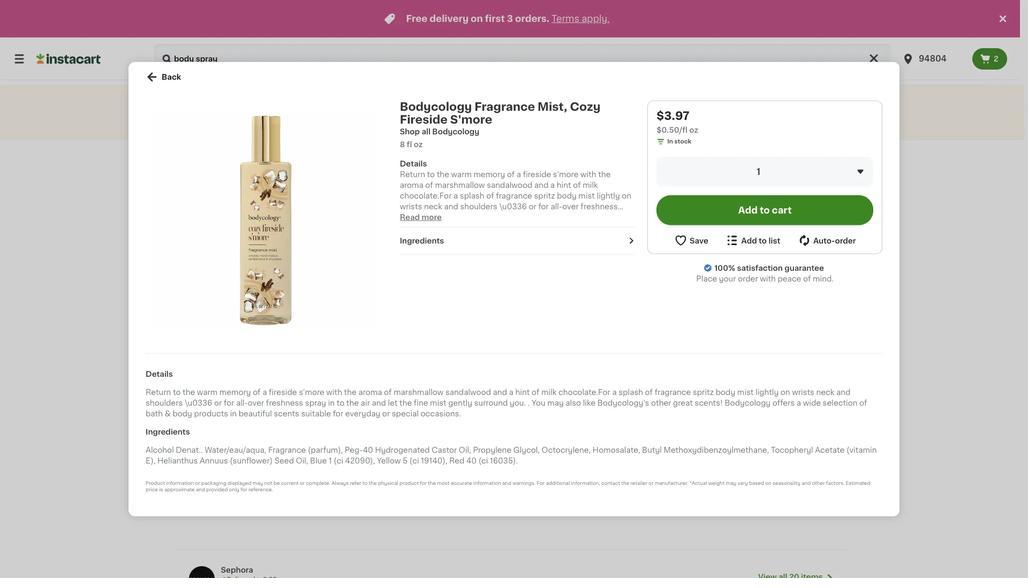 Task type: locate. For each thing, give the bounding box(es) containing it.
1 vertical spatial other
[[651, 399, 671, 407]]

0 vertical spatial store
[[232, 208, 248, 214]]

0 horizontal spatial oil,
[[296, 457, 308, 465]]

fragrance inside the bodycology fragrance mist, coconut hibiscus
[[222, 491, 252, 496]]

lightly for return to the warm memory of a fireside s'more with the aroma of marshmallow  sandalwood and a hint of milk chocolate.for a splash of fragrance  spritz body mist lightly on wrists  neck and shoulders \u0336 or for all-over freshness spray in to the air and let the fine mist gently surround you. . you may also like bodycology's other great scents! bodycology offers a wide selection of bath & body products in beautiful scents suitable for everyday or special occasions.
[[597, 192, 620, 200]]

for down "delivery by 5:55pm"
[[224, 399, 234, 407]]

1 horizontal spatial wishes
[[394, 301, 415, 307]]

$3.97
[[657, 110, 690, 121]]

shoulders down bath & body works show all 20 items element
[[460, 203, 498, 210]]

0 vertical spatial .
[[623, 214, 625, 221]]

always
[[332, 481, 349, 485]]

1 vertical spatial air
[[361, 399, 370, 407]]

you up glycol, on the bottom of page
[[532, 399, 546, 407]]

sandalwood for return to the warm memory of a fireside s'more with the aroma of marshmallow  sandalwood and a hint of milk chocolate.for a splash of fragrance  spritz body mist lightly on wrists  neck and shoulders \u0336 or for all-over freshness  spray in to the air and let the fine mist gently surround you. . you may also like bodycology's other great scents! bodycology offers a wide selection of bath & body products in beautiful scents suitable for everyday or special occasions.
[[446, 388, 491, 396]]

spray inside return to the warm memory of a fireside s'more with the aroma of marshmallow  sandalwood and a hint of milk chocolate.for a splash of fragrance  spritz body mist lightly on wrists  neck and shoulders \u0336 or for all-over freshness spray in to the air and let the fine mist gently surround you. . you may also like bodycology's other great scents! bodycology offers a wide selection of bath & body products in beautiful scents suitable for everyday or special occasions.
[[400, 214, 421, 221]]

like inside return to the warm memory of a fireside s'more with the aroma of marshmallow  sandalwood and a hint of milk chocolate.for a splash of fragrance  spritz body mist lightly on wrists  neck and shoulders \u0336 or for all-over freshness  spray in to the air and let the fine mist gently surround you. . you may also like bodycology's other great scents! bodycology offers a wide selection of bath & body products in beautiful scents suitable for everyday or special occasions.
[[583, 399, 596, 407]]

price
[[146, 487, 158, 492]]

add
[[738, 206, 758, 215], [742, 237, 757, 244]]

air up peg-
[[361, 399, 370, 407]]

2 horizontal spatial (ci
[[479, 457, 488, 465]]

1 wishes from the left
[[310, 301, 331, 307]]

1 horizontal spatial you
[[532, 399, 546, 407]]

everyday inside return to the warm memory of a fireside s'more with the aroma of marshmallow  sandalwood and a hint of milk chocolate.for a splash of fragrance  spritz body mist lightly on wrists  neck and shoulders \u0336 or for all-over freshness  spray in to the air and let the fine mist gently surround you. . you may also like bodycology's other great scents! bodycology offers a wide selection of bath & body products in beautiful scents suitable for everyday or special occasions.
[[345, 410, 380, 417]]

view
[[758, 196, 777, 203], [758, 385, 777, 392]]

spray inside return to the warm memory of a fireside s'more with the aroma of marshmallow  sandalwood and a hint of milk chocolate.for a splash of fragrance  spritz body mist lightly on wrists  neck and shoulders \u0336 or for all-over freshness  spray in to the air and let the fine mist gently surround you. . you may also like bodycology's other great scents! bodycology offers a wide selection of bath & body products in beautiful scents suitable for everyday or special occasions.
[[305, 399, 326, 407]]

hint for return to the warm memory of a fireside s'more with the aroma of marshmallow  sandalwood and a hint of milk chocolate.for a splash of fragrance  spritz body mist lightly on wrists  neck and shoulders \u0336 or for all-over freshness  spray in to the air and let the fine mist gently surround you. . you may also like bodycology's other great scents! bodycology offers a wide selection of bath & body products in beautiful scents suitable for everyday or special occasions.
[[515, 388, 530, 396]]

a thousand wishes fine fragrance mist
[[273, 301, 331, 316]]

1 vertical spatial ingredients
[[146, 428, 190, 436]]

0 vertical spatial item carousel region
[[180, 222, 859, 365]]

also inside return to the warm memory of a fireside s'more with the aroma of marshmallow  sandalwood and a hint of milk chocolate.for a splash of fragrance  spritz body mist lightly on wrists  neck and shoulders \u0336 or for all-over freshness spray in to the air and let the fine mist gently surround you. . you may also like bodycology's other great scents! bodycology offers a wide selection of bath & body products in beautiful scents suitable for everyday or special occasions.
[[434, 224, 449, 232]]

0 vertical spatial s'more
[[450, 114, 492, 125]]

return for return to the warm memory of a fireside s'more with the aroma of marshmallow  sandalwood and a hint of milk chocolate.for a splash of fragrance  spritz body mist lightly on wrists  neck and shoulders \u0336 or for all-over freshness spray in to the air and let the fine mist gently surround you. . you may also like bodycology's other great scents! bodycology offers a wide selection of bath & body products in beautiful scents suitable for everyday or special occasions.
[[400, 171, 425, 178]]

1 vertical spatial beautiful
[[239, 410, 272, 417]]

other up fantasies
[[812, 481, 825, 485]]

you. inside return to the warm memory of a fireside s'more with the aroma of marshmallow  sandalwood and a hint of milk chocolate.for a splash of fragrance  spritz body mist lightly on wrists  neck and shoulders \u0336 or for all-over freshness  spray in to the air and let the fine mist gently surround you. . you may also like bodycology's other great scents! bodycology offers a wide selection of bath & body products in beautiful scents suitable for everyday or special occasions.
[[510, 399, 526, 407]]

fireside inside return to the warm memory of a fireside s'more with the aroma of marshmallow  sandalwood and a hint of milk chocolate.for a splash of fragrance  spritz body mist lightly on wrists  neck and shoulders \u0336 or for all-over freshness  spray in to the air and let the fine mist gently surround you. . you may also like bodycology's other great scents! bodycology offers a wide selection of bath & body products in beautiful scents suitable for everyday or special occasions.
[[269, 388, 297, 396]]

may up aeropostale blushing body mist image
[[548, 399, 564, 407]]

also down more
[[434, 224, 449, 232]]

body inside ariana grande body mist, sweet like candy
[[484, 491, 500, 496]]

bodycology for bodycology fragrance mist, coconut hibiscus
[[184, 491, 220, 496]]

(ci down (parfum),
[[334, 457, 343, 465]]

1 vertical spatial lightly
[[756, 388, 779, 396]]

mist, inside bodycology fragrance mist, cherry blossom
[[270, 499, 285, 505]]

fireside down product
[[391, 499, 414, 505]]

milk inside return to the warm memory of a fireside s'more with the aroma of marshmallow  sandalwood and a hint of milk chocolate.for a splash of fragrance  spritz body mist lightly on wrists  neck and shoulders \u0336 or for all-over freshness  spray in to the air and let the fine mist gently surround you. . you may also like bodycology's other great scents! bodycology offers a wide selection of bath & body products in beautiful scents suitable for everyday or special occasions.
[[541, 388, 557, 396]]

1 in- from the top
[[224, 208, 232, 214]]

add for add to cart
[[738, 206, 758, 215]]

hint inside return to the warm memory of a fireside s'more with the aroma of marshmallow  sandalwood and a hint of milk chocolate.for a splash of fragrance  spritz body mist lightly on wrists  neck and shoulders \u0336 or for all-over freshness spray in to the air and let the fine mist gently surround you. . you may also like bodycology's other great scents! bodycology offers a wide selection of bath & body products in beautiful scents suitable for everyday or special occasions.
[[557, 181, 571, 189]]

0 vertical spatial surround
[[569, 214, 603, 221]]

0 horizontal spatial order
[[738, 275, 758, 283]]

you
[[400, 224, 414, 232], [532, 399, 546, 407]]

delivery
[[227, 199, 252, 205], [227, 388, 252, 394]]

suitable
[[471, 246, 501, 253], [301, 410, 331, 417]]

0 horizontal spatial offers
[[448, 235, 470, 242]]

1 horizontal spatial products
[[593, 235, 627, 242]]

2 wishes from the left
[[394, 301, 415, 307]]

with inside return to the warm memory of a fireside s'more with the aroma of marshmallow  sandalwood and a hint of milk chocolate.for a splash of fragrance  spritz body mist lightly on wrists  neck and shoulders \u0336 or for all-over freshness  spray in to the air and let the fine mist gently surround you. . you may also like bodycology's other great scents! bodycology offers a wide selection of bath & body products in beautiful scents suitable for everyday or special occasions.
[[326, 388, 342, 396]]

2 aeropostale from the left
[[604, 491, 640, 496]]

3 fine from the left
[[396, 310, 409, 316]]

add for add to list
[[742, 237, 757, 244]]

with
[[581, 171, 597, 178], [760, 275, 776, 283], [326, 388, 342, 396]]

lightly for return to the warm memory of a fireside s'more with the aroma of marshmallow  sandalwood and a hint of milk chocolate.for a splash of fragrance  spritz body mist lightly on wrists  neck and shoulders \u0336 or for all-over freshness  spray in to the air and let the fine mist gently surround you. . you may also like bodycology's other great scents! bodycology offers a wide selection of bath & body products in beautiful scents suitable for everyday or special occasions.
[[756, 388, 779, 396]]

bodycology inside bodycology fragrance mist, cozy fireside s'more shop all bodycology 8 fl oz
[[400, 101, 472, 112]]

memory up in-store prices at the left bottom of the page
[[219, 388, 251, 396]]

sephora link
[[180, 559, 844, 578]]

item carousel region containing bodycology fragrance mist, coconut hibiscus
[[180, 411, 859, 554]]

thousand for size
[[363, 301, 392, 307]]

orders.
[[515, 14, 549, 23]]

great for return to the warm memory of a fireside s'more with the aroma of marshmallow  sandalwood and a hint of milk chocolate.for a splash of fragrance  spritz body mist lightly on wrists  neck and shoulders \u0336 or for all-over freshness  spray in to the air and let the fine mist gently surround you. . you may also like bodycology's other great scents! bodycology offers a wide selection of bath & body products in beautiful scents suitable for everyday or special occasions.
[[673, 399, 693, 407]]

travel down a thousand wishes travel size fine fragrance mist image
[[364, 310, 381, 316]]

s'more inside return to the warm memory of a fireside s'more with the aroma of marshmallow  sandalwood and a hint of milk chocolate.for a splash of fragrance  spritz body mist lightly on wrists  neck and shoulders \u0336 or for all-over freshness spray in to the air and let the fine mist gently surround you. . you may also like bodycology's other great scents! bodycology offers a wide selection of bath & body products in beautiful scents suitable for everyday or special occasions.
[[553, 171, 579, 178]]

1 horizontal spatial &
[[241, 188, 247, 196]]

over inside return to the warm memory of a fireside s'more with the aroma of marshmallow  sandalwood and a hint of milk chocolate.for a splash of fragrance  spritz body mist lightly on wrists  neck and shoulders \u0336 or for all-over freshness spray in to the air and let the fine mist gently surround you. . you may also like bodycology's other great scents! bodycology offers a wide selection of bath & body products in beautiful scents suitable for everyday or special occasions.
[[562, 203, 579, 210]]

store down "delivery by 5:55pm"
[[232, 397, 248, 403]]

auto-
[[814, 237, 835, 244]]

everyday for return to the warm memory of a fireside s'more with the aroma of marshmallow  sandalwood and a hint of milk chocolate.for a splash of fragrance  spritz body mist lightly on wrists  neck and shoulders \u0336 or for all-over freshness spray in to the air and let the fine mist gently surround you. . you may also like bodycology's other great scents! bodycology offers a wide selection of bath & body products in beautiful scents suitable for everyday or special occasions.
[[515, 246, 550, 253]]

(sunflower)
[[230, 457, 273, 465]]

bodycology's for return to the warm memory of a fireside s'more with the aroma of marshmallow  sandalwood and a hint of milk chocolate.for a splash of fragrance  spritz body mist lightly on wrists  neck and shoulders \u0336 or for all-over freshness  spray in to the air and let the fine mist gently surround you. . you may also like bodycology's other great scents! bodycology offers a wide selection of bath & body products in beautiful scents suitable for everyday or special occasions.
[[598, 399, 649, 407]]

2 prices from the top
[[249, 397, 268, 403]]

wrists for return to the warm memory of a fireside s'more with the aroma of marshmallow  sandalwood and a hint of milk chocolate.for a splash of fragrance  spritz body mist lightly on wrists  neck and shoulders \u0336 or for all-over freshness spray in to the air and let the fine mist gently surround you. . you may also like bodycology's other great scents! bodycology offers a wide selection of bath & body products in beautiful scents suitable for everyday or special occasions.
[[400, 203, 422, 210]]

ingredients up alcohol on the bottom left of the page
[[146, 428, 190, 436]]

0 horizontal spatial bodycology's
[[466, 224, 517, 232]]

displayed
[[228, 481, 251, 485]]

1 horizontal spatial spritz
[[693, 388, 714, 396]]

2 store from the top
[[232, 397, 248, 403]]

products
[[593, 235, 627, 242], [194, 410, 228, 417]]

1 vertical spatial bodycology fragrance mist, cozy fireside s'more image
[[352, 416, 421, 485]]

fireside
[[400, 114, 448, 125], [391, 499, 414, 505]]

bodycology fragrance mist, coconut hibiscus image
[[183, 416, 253, 485]]

1 vertical spatial fine
[[414, 399, 428, 407]]

1 vertical spatial neck
[[817, 388, 835, 396]]

oil, left blue
[[296, 457, 308, 465]]

information up grande
[[473, 481, 501, 485]]

memory for return to the warm memory of a fireside s'more with the aroma of marshmallow  sandalwood and a hint of milk chocolate.for a splash of fragrance  spritz body mist lightly on wrists  neck and shoulders \u0336 or for all-over freshness spray in to the air and let the fine mist gently surround you. . you may also like bodycology's other great scents! bodycology offers a wide selection of bath & body products in beautiful scents suitable for everyday or special occasions.
[[474, 171, 505, 178]]

air for return to the warm memory of a fireside s'more with the aroma of marshmallow  sandalwood and a hint of milk chocolate.for a splash of fragrance  spritz body mist lightly on wrists  neck and shoulders \u0336 or for all-over freshness  spray in to the air and let the fine mist gently surround you. . you may also like bodycology's other great scents! bodycology offers a wide selection of bath & body products in beautiful scents suitable for everyday or special occasions.
[[361, 399, 370, 407]]

1 vertical spatial memory
[[219, 388, 251, 396]]

0 horizontal spatial 40
[[363, 446, 373, 454]]

thousand down a thousand wishes travel size fine fragrance mist image
[[363, 301, 392, 307]]

scents
[[444, 246, 469, 253], [274, 410, 299, 417]]

wishes down a thousand wishes travel size fine fragrance mist image
[[394, 301, 415, 307]]

like inside return to the warm memory of a fireside s'more with the aroma of marshmallow  sandalwood and a hint of milk chocolate.for a splash of fragrance  spritz body mist lightly on wrists  neck and shoulders \u0336 or for all-over freshness spray in to the air and let the fine mist gently surround you. . you may also like bodycology's other great scents! bodycology offers a wide selection of bath & body products in beautiful scents suitable for everyday or special occasions.
[[451, 224, 464, 232]]

aeropostale down for
[[523, 491, 559, 496]]

aeropostale blushing body mist button
[[517, 416, 592, 513]]

0 horizontal spatial fireside
[[269, 388, 297, 396]]

selection down bath & body works show all 20 items element
[[498, 235, 533, 242]]

thousand for fragrance
[[279, 301, 308, 307]]

surround for return to the warm memory of a fireside s'more with the aroma of marshmallow  sandalwood and a hint of milk chocolate.for a splash of fragrance  spritz body mist lightly on wrists  neck and shoulders \u0336 or for all-over freshness spray in to the air and let the fine mist gently surround you. . you may also like bodycology's other great scents! bodycology offers a wide selection of bath & body products in beautiful scents suitable for everyday or special occasions.
[[569, 214, 603, 221]]

bodycology fragrance mist, cozy fireside s'more image
[[154, 109, 377, 332], [352, 416, 421, 485]]

size down a thousand wishes travel size fine fragrance mist image
[[382, 310, 395, 316]]

alcohol
[[146, 446, 174, 454]]

fragrance inside return to the warm memory of a fireside s'more with the aroma of marshmallow  sandalwood and a hint of milk chocolate.for a splash of fragrance  spritz body mist lightly on wrists  neck and shoulders \u0336 or for all-over freshness  spray in to the air and let the fine mist gently surround you. . you may also like bodycology's other great scents! bodycology offers a wide selection of bath & body products in beautiful scents suitable for everyday or special occasions.
[[655, 388, 691, 396]]

bodycology fragrance mist, coconut hibiscus button
[[180, 416, 256, 513]]

gently for return to the warm memory of a fireside s'more with the aroma of marshmallow  sandalwood and a hint of milk chocolate.for a splash of fragrance  spritz body mist lightly on wrists  neck and shoulders \u0336 or for all-over freshness  spray in to the air and let the fine mist gently surround you. . you may also like bodycology's other great scents! bodycology offers a wide selection of bath & body products in beautiful scents suitable for everyday or special occasions.
[[448, 399, 472, 407]]

splash inside return to the warm memory of a fireside s'more with the aroma of marshmallow  sandalwood and a hint of milk chocolate.for a splash of fragrance  spritz body mist lightly on wrists  neck and shoulders \u0336 or for all-over freshness  spray in to the air and let the fine mist gently surround you. . you may also like bodycology's other great scents! bodycology offers a wide selection of bath & body products in beautiful scents suitable for everyday or special occasions.
[[619, 388, 643, 396]]

daisy
[[643, 499, 659, 505]]

body up the candy
[[484, 491, 500, 496]]

1 horizontal spatial scents!
[[695, 399, 723, 407]]

2 view from the top
[[758, 385, 777, 392]]

thousand
[[279, 301, 308, 307], [363, 301, 392, 307]]

selection for return to the warm memory of a fireside s'more with the aroma of marshmallow  sandalwood and a hint of milk chocolate.for a splash of fragrance  spritz body mist lightly on wrists  neck and shoulders \u0336 or for all-over freshness spray in to the air and let the fine mist gently surround you. . you may also like bodycology's other great scents! bodycology offers a wide selection of bath & body products in beautiful scents suitable for everyday or special occasions.
[[498, 235, 533, 242]]

wishes for mist
[[310, 301, 331, 307]]

a down best
[[273, 301, 277, 307]]

2 a from the left
[[357, 301, 361, 307]]

gently up cozy vanilla bourbon fine fragrance mist image
[[543, 214, 567, 221]]

helianthus
[[157, 457, 198, 465]]

bath & body works show all 20 items element
[[221, 187, 758, 198]]

milk for return to the warm memory of a fireside s'more with the aroma of marshmallow  sandalwood and a hint of milk chocolate.for a splash of fragrance  spritz body mist lightly on wrists  neck and shoulders \u0336 or for all-over freshness spray in to the air and let the fine mist gently surround you. . you may also like bodycology's other great scents! bodycology offers a wide selection of bath & body products in beautiful scents suitable for everyday or special occasions.
[[583, 181, 598, 189]]

1 horizontal spatial selection
[[823, 399, 858, 407]]

& inside return to the warm memory of a fireside s'more with the aroma of marshmallow  sandalwood and a hint of milk chocolate.for a splash of fragrance  spritz body mist lightly on wrists  neck and shoulders \u0336 or for all-over freshness spray in to the air and let the fine mist gently surround you. . you may also like bodycology's other great scents! bodycology offers a wide selection of bath & body products in beautiful scents suitable for everyday or special occasions.
[[563, 235, 569, 242]]

1 vertical spatial s'more
[[376, 508, 397, 514]]

1 view from the top
[[758, 196, 777, 203]]

ingredients
[[400, 237, 444, 245], [146, 428, 190, 436]]

. up into the night fine fragrance mist image
[[623, 214, 625, 221]]

in right read
[[423, 214, 430, 221]]

aeropostale up peach
[[604, 491, 640, 496]]

warm inside return to the warm memory of a fireside s'more with the aroma of marshmallow  sandalwood and a hint of milk chocolate.for a splash of fragrance  spritz body mist lightly on wrists  neck and shoulders \u0336 or for all-over freshness  spray in to the air and let the fine mist gently surround you. . you may also like bodycology's other great scents! bodycology offers a wide selection of bath & body products in beautiful scents suitable for everyday or special occasions.
[[197, 388, 218, 396]]

. inside return to the warm memory of a fireside s'more with the aroma of marshmallow  sandalwood and a hint of milk chocolate.for a splash of fragrance  spritz body mist lightly on wrists  neck and shoulders \u0336 or for all-over freshness spray in to the air and let the fine mist gently surround you. . you may also like bodycology's other great scents! bodycology offers a wide selection of bath & body products in beautiful scents suitable for everyday or special occasions.
[[623, 214, 625, 221]]

0 horizontal spatial wide
[[478, 235, 496, 242]]

5
[[403, 457, 408, 465]]

& inside return to the warm memory of a fireside s'more with the aroma of marshmallow  sandalwood and a hint of milk chocolate.for a splash of fragrance  spritz body mist lightly on wrists  neck and shoulders \u0336 or for all-over freshness  spray in to the air and let the fine mist gently surround you. . you may also like bodycology's other great scents! bodycology offers a wide selection of bath & body products in beautiful scents suitable for everyday or special occasions.
[[165, 410, 171, 417]]

seed
[[275, 457, 294, 465]]

wide inside return to the warm memory of a fireside s'more with the aroma of marshmallow  sandalwood and a hint of milk chocolate.for a splash of fragrance  spritz body mist lightly on wrists  neck and shoulders \u0336 or for all-over freshness  spray in to the air and let the fine mist gently surround you. . you may also like bodycology's other great scents! bodycology offers a wide selection of bath & body products in beautiful scents suitable for everyday or special occasions.
[[803, 399, 821, 407]]

by left 5:50pm
[[254, 199, 261, 205]]

a for a thousand wishes travel size fine fragrance mist
[[357, 301, 361, 307]]

mist, right local
[[538, 101, 567, 112]]

in down read
[[400, 246, 407, 253]]

air right more
[[456, 214, 465, 221]]

free delivery on first 3 orders. terms apply.
[[406, 14, 610, 23]]

prices down 5:50pm
[[249, 208, 268, 214]]

1 horizontal spatial over
[[562, 203, 579, 210]]

1 information from the left
[[166, 481, 194, 485]]

physical
[[378, 481, 398, 485]]

fireside for bodycology fragrance mist, cozy fireside s'more shop all bodycology 8 fl oz
[[400, 114, 448, 125]]

s'more down details button
[[553, 171, 579, 178]]

2 horizontal spatial fine
[[396, 310, 409, 316]]

1 prices from the top
[[249, 208, 268, 214]]

1 a from the left
[[273, 301, 277, 307]]

mist, inside "bodycology fragrance mist, cozy fireside s'more"
[[358, 499, 373, 505]]

red
[[449, 457, 465, 465]]

butyl
[[642, 446, 662, 454]]

. inside return to the warm memory of a fireside s'more with the aroma of marshmallow  sandalwood and a hint of milk chocolate.for a splash of fragrance  spritz body mist lightly on wrists  neck and shoulders \u0336 or for all-over freshness  spray in to the air and let the fine mist gently surround you. . you may also like bodycology's other great scents! bodycology offers a wide selection of bath & body products in beautiful scents suitable for everyday or special occasions.
[[528, 399, 530, 407]]

spritz
[[534, 192, 555, 200], [693, 388, 714, 396]]

2 items from the top
[[801, 385, 823, 392]]

1 horizontal spatial size
[[382, 310, 395, 316]]

prices
[[249, 208, 268, 214], [249, 397, 268, 403]]

everyday for return to the warm memory of a fireside s'more with the aroma of marshmallow  sandalwood and a hint of milk chocolate.for a splash of fragrance  spritz body mist lightly on wrists  neck and shoulders \u0336 or for all-over freshness  spray in to the air and let the fine mist gently surround you. . you may also like bodycology's other great scents! bodycology offers a wide selection of bath & body products in beautiful scents suitable for everyday or special occasions.
[[345, 410, 380, 417]]

marshmallow inside return to the warm memory of a fireside s'more with the aroma of marshmallow  sandalwood and a hint of milk chocolate.for a splash of fragrance  spritz body mist lightly on wrists  neck and shoulders \u0336 or for all-over freshness spray in to the air and let the fine mist gently surround you. . you may also like bodycology's other great scents! bodycology offers a wide selection of bath & body products in beautiful scents suitable for everyday or special occasions.
[[435, 181, 485, 189]]

bodycology fragrance mist, cozy fireside s'more image inside button
[[352, 416, 421, 485]]

hydrogenated
[[375, 446, 430, 454]]

may inside return to the warm memory of a fireside s'more with the aroma of marshmallow  sandalwood and a hint of milk chocolate.for a splash of fragrance  spritz body mist lightly on wrists  neck and shoulders \u0336 or for all-over freshness  spray in to the air and let the fine mist gently surround you. . you may also like bodycology's other great scents! bodycology offers a wide selection of bath & body products in beautiful scents suitable for everyday or special occasions.
[[548, 399, 564, 407]]

beautiful inside return to the warm memory of a fireside s'more with the aroma of marshmallow  sandalwood and a hint of milk chocolate.for a splash of fragrance  spritz body mist lightly on wrists  neck and shoulders \u0336 or for all-over freshness  spray in to the air and let the fine mist gently surround you. . you may also like bodycology's other great scents! bodycology offers a wide selection of bath & body products in beautiful scents suitable for everyday or special occasions.
[[239, 410, 272, 417]]

let up hydrogenated
[[388, 399, 398, 407]]

0 horizontal spatial return
[[146, 388, 171, 396]]

luminous travel size fine fragrance mist image
[[772, 227, 841, 296]]

suitable inside return to the warm memory of a fireside s'more with the aroma of marshmallow  sandalwood and a hint of milk chocolate.for a splash of fragrance  spritz body mist lightly on wrists  neck and shoulders \u0336 or for all-over freshness spray in to the air and let the fine mist gently surround you. . you may also like bodycology's other great scents! bodycology offers a wide selection of bath & body products in beautiful scents suitable for everyday or special occasions.
[[471, 246, 501, 253]]

0 horizontal spatial fine
[[228, 310, 241, 316]]

weight
[[709, 481, 725, 485]]

the
[[437, 171, 449, 178], [598, 171, 611, 178], [441, 214, 454, 221], [494, 214, 507, 221], [183, 388, 195, 396], [344, 388, 357, 396], [346, 399, 359, 407], [400, 399, 412, 407], [369, 481, 377, 485], [428, 481, 436, 485], [621, 481, 630, 485]]

reference.
[[249, 487, 273, 492]]

spray left more
[[400, 214, 421, 221]]

store down "bath"
[[232, 208, 248, 214]]

fireside up shop
[[400, 114, 448, 125]]

other up ingredients button
[[519, 224, 539, 232]]

complete.
[[306, 481, 330, 485]]

strawberry pound cake fine fragrance mist image
[[436, 227, 505, 296]]

0 horizontal spatial hint
[[515, 388, 530, 396]]

ingredients down "read more" on the left
[[400, 237, 444, 245]]

spritz for return to the warm memory of a fireside s'more with the aroma of marshmallow  sandalwood and a hint of milk chocolate.for a splash of fragrance  spritz body mist lightly on wrists  neck and shoulders \u0336 or for all-over freshness spray in to the air and let the fine mist gently surround you. . you may also like bodycology's other great scents! bodycology offers a wide selection of bath & body products in beautiful scents suitable for everyday or special occasions.
[[534, 192, 555, 200]]

ingredients inside button
[[400, 237, 444, 245]]

read more
[[400, 214, 442, 221]]

by
[[254, 199, 261, 205], [254, 388, 261, 394]]

fragrance inside a thousand wishes fine fragrance mist
[[287, 310, 317, 316]]

0 vertical spatial scents!
[[563, 224, 591, 232]]

bodycology's inside return to the warm memory of a fireside s'more with the aroma of marshmallow  sandalwood and a hint of milk chocolate.for a splash of fragrance  spritz body mist lightly on wrists  neck and shoulders \u0336 or for all-over freshness  spray in to the air and let the fine mist gently surround you. . you may also like bodycology's other great scents! bodycology offers a wide selection of bath & body products in beautiful scents suitable for everyday or special occasions.
[[598, 399, 649, 407]]

2 in- from the top
[[224, 397, 232, 403]]

\u0336 for return to the warm memory of a fireside s'more with the aroma of marshmallow  sandalwood and a hint of milk chocolate.for a splash of fragrance  spritz body mist lightly on wrists  neck and shoulders \u0336 or for all-over freshness spray in to the air and let the fine mist gently surround you. . you may also like bodycology's other great scents! bodycology offers a wide selection of bath & body products in beautiful scents suitable for everyday or special occasions.
[[499, 203, 527, 210]]

0 horizontal spatial with
[[326, 388, 342, 396]]

40 up the 42090),
[[363, 446, 373, 454]]

s'more for return to the warm memory of a fireside s'more with the aroma of marshmallow  sandalwood and a hint of milk chocolate.for a splash of fragrance  spritz body mist lightly on wrists  neck and shoulders \u0336 or for all-over freshness spray in to the air and let the fine mist gently surround you. . you may also like bodycology's other great scents! bodycology offers a wide selection of bath & body products in beautiful scents suitable for everyday or special occasions.
[[553, 171, 579, 178]]

neck inside return to the warm memory of a fireside s'more with the aroma of marshmallow  sandalwood and a hint of milk chocolate.for a splash of fragrance  spritz body mist lightly on wrists  neck and shoulders \u0336 or for all-over freshness  spray in to the air and let the fine mist gently surround you. . you may also like bodycology's other great scents! bodycology offers a wide selection of bath & body products in beautiful scents suitable for everyday or special occasions.
[[817, 388, 835, 396]]

fireside inside "bodycology fragrance mist, cozy fireside s'more"
[[391, 499, 414, 505]]

offers inside return to the warm memory of a fireside s'more with the aroma of marshmallow  sandalwood and a hint of milk chocolate.for a splash of fragrance  spritz body mist lightly on wrists  neck and shoulders \u0336 or for all-over freshness spray in to the air and let the fine mist gently surround you. . you may also like bodycology's other great scents! bodycology offers a wide selection of bath & body products in beautiful scents suitable for everyday or special occasions.
[[448, 235, 470, 242]]

mist, down ariana
[[436, 499, 450, 505]]

bodycology's up homosalate,
[[598, 399, 649, 407]]

warm for return to the warm memory of a fireside s'more with the aroma of marshmallow  sandalwood and a hint of milk chocolate.for a splash of fragrance  spritz body mist lightly on wrists  neck and shoulders \u0336 or for all-over freshness spray in to the air and let the fine mist gently surround you. . you may also like bodycology's other great scents! bodycology offers a wide selection of bath & body products in beautiful scents suitable for everyday or special occasions.
[[451, 171, 472, 178]]

ingredients button
[[400, 236, 635, 246]]

candy
[[485, 499, 505, 505]]

beautiful for return to the warm memory of a fireside s'more with the aroma of marshmallow  sandalwood and a hint of milk chocolate.for a splash of fragrance  spritz body mist lightly on wrists  neck and shoulders \u0336 or for all-over freshness  spray in to the air and let the fine mist gently surround you. . you may also like bodycology's other great scents! bodycology offers a wide selection of bath & body products in beautiful scents suitable for everyday or special occasions.
[[239, 410, 272, 417]]

1 fine from the left
[[228, 310, 241, 316]]

warm left "delivery by 5:55pm"
[[197, 388, 218, 396]]

beautiful inside return to the warm memory of a fireside s'more with the aroma of marshmallow  sandalwood and a hint of milk chocolate.for a splash of fragrance  spritz body mist lightly on wrists  neck and shoulders \u0336 or for all-over freshness spray in to the air and let the fine mist gently surround you. . you may also like bodycology's other great scents! bodycology offers a wide selection of bath & body products in beautiful scents suitable for everyday or special occasions.
[[408, 246, 442, 253]]

0 vertical spatial other
[[519, 224, 539, 232]]

1 vertical spatial scents
[[274, 410, 299, 417]]

shoulders for return to the warm memory of a fireside s'more with the aroma of marshmallow  sandalwood and a hint of milk chocolate.for a splash of fragrance  spritz body mist lightly on wrists  neck and shoulders \u0336 or for all-over freshness spray in to the air and let the fine mist gently surround you. . you may also like bodycology's other great scents! bodycology offers a wide selection of bath & body products in beautiful scents suitable for everyday or special occasions.
[[460, 203, 498, 210]]

1 vertical spatial prices
[[249, 397, 268, 403]]

\u0336 down bath & body works show all 20 items element
[[499, 203, 527, 210]]

body up daisy
[[641, 491, 657, 496]]

1 vertical spatial wrists
[[792, 388, 815, 396]]

s'more for bodycology fragrance mist, cozy fireside s'more
[[376, 508, 397, 514]]

for right product
[[420, 481, 427, 485]]

1 down (parfum),
[[329, 457, 332, 465]]

1 vertical spatial scents!
[[695, 399, 723, 407]]

2 view all 20 items from the top
[[758, 385, 823, 392]]

factors.
[[826, 481, 845, 485]]

2 horizontal spatial other
[[812, 481, 825, 485]]

1 vertical spatial .
[[528, 399, 530, 407]]

0 horizontal spatial like
[[451, 224, 464, 232]]

0 vertical spatial also
[[434, 224, 449, 232]]

delivery up in-store prices at the left bottom of the page
[[227, 388, 252, 394]]

surround inside return to the warm memory of a fireside s'more with the aroma of marshmallow  sandalwood and a hint of milk chocolate.for a splash of fragrance  spritz body mist lightly on wrists  neck and shoulders \u0336 or for all-over freshness spray in to the air and let the fine mist gently surround you. . you may also like bodycology's other great scents! bodycology offers a wide selection of bath & body products in beautiful scents suitable for everyday or special occasions.
[[569, 214, 603, 221]]

1 horizontal spatial all-
[[551, 203, 562, 210]]

\u0336 inside return to the warm memory of a fireside s'more with the aroma of marshmallow  sandalwood and a hint of milk chocolate.for a splash of fragrance  spritz body mist lightly on wrists  neck and shoulders \u0336 or for all-over freshness spray in to the air and let the fine mist gently surround you. . you may also like bodycology's other great scents! bodycology offers a wide selection of bath & body products in beautiful scents suitable for everyday or special occasions.
[[499, 203, 527, 210]]

delivery down "bath"
[[227, 199, 252, 205]]

1 horizontal spatial beautiful
[[408, 246, 442, 253]]

wide inside return to the warm memory of a fireside s'more with the aroma of marshmallow  sandalwood and a hint of milk chocolate.for a splash of fragrance  spritz body mist lightly on wrists  neck and shoulders \u0336 or for all-over freshness spray in to the air and let the fine mist gently surround you. . you may also like bodycology's other great scents! bodycology offers a wide selection of bath & body products in beautiful scents suitable for everyday or special occasions.
[[478, 235, 496, 242]]

homosalate,
[[593, 446, 640, 454]]

0 horizontal spatial fragrance
[[496, 192, 532, 200]]

1 vertical spatial marshmallow
[[394, 388, 444, 396]]

1 horizontal spatial also
[[566, 399, 581, 407]]

1 vertical spatial 40
[[466, 457, 477, 465]]

scents for return to the warm memory of a fireside s'more with the aroma of marshmallow  sandalwood and a hint of milk chocolate.for a splash of fragrance  spritz body mist lightly on wrists  neck and shoulders \u0336 or for all-over freshness spray in to the air and let the fine mist gently surround you. . you may also like bodycology's other great scents! bodycology offers a wide selection of bath & body products in beautiful scents suitable for everyday or special occasions.
[[444, 246, 469, 253]]

spray up (parfum),
[[305, 399, 326, 407]]

a
[[517, 171, 521, 178], [551, 181, 555, 189], [454, 192, 458, 200], [472, 235, 476, 242], [263, 388, 267, 396], [509, 388, 514, 396], [612, 388, 617, 396], [797, 399, 801, 407]]

a inside a thousand wishes travel size fine fragrance mist
[[357, 301, 361, 307]]

estimated
[[846, 481, 871, 485]]

thousand inside a thousand wishes travel size fine fragrance mist
[[363, 301, 392, 307]]

peg-
[[345, 446, 363, 454]]

hint inside return to the warm memory of a fireside s'more with the aroma of marshmallow  sandalwood and a hint of milk chocolate.for a splash of fragrance  spritz body mist lightly on wrists  neck and shoulders \u0336 or for all-over freshness  spray in to the air and let the fine mist gently surround you. . you may also like bodycology's other great scents! bodycology offers a wide selection of bath & body products in beautiful scents suitable for everyday or special occasions.
[[515, 388, 530, 396]]

like for return to the warm memory of a fireside s'more with the aroma of marshmallow  sandalwood and a hint of milk chocolate.for a splash of fragrance  spritz body mist lightly on wrists  neck and shoulders \u0336 or for all-over freshness spray in to the air and let the fine mist gently surround you. . you may also like bodycology's other great scents! bodycology offers a wide selection of bath & body products in beautiful scents suitable for everyday or special occasions.
[[451, 224, 464, 232]]

a thousand wishes fine fragrance mist image
[[268, 227, 337, 296]]

$0.50/fl
[[657, 126, 688, 134]]

in- down "bath"
[[224, 208, 232, 214]]

wishes inside a thousand wishes fine fragrance mist
[[310, 301, 331, 307]]

like for return to the warm memory of a fireside s'more with the aroma of marshmallow  sandalwood and a hint of milk chocolate.for a splash of fragrance  spritz body mist lightly on wrists  neck and shoulders \u0336 or for all-over freshness  spray in to the air and let the fine mist gently surround you. . you may also like bodycology's other great scents! bodycology offers a wide selection of bath & body products in beautiful scents suitable for everyday or special occasions.
[[583, 399, 596, 407]]

cozy inside bodycology fragrance mist, cozy fireside s'more shop all bodycology 8 fl oz
[[570, 101, 601, 112]]

mist, inside the bodycology fragrance mist, coconut hibiscus
[[184, 499, 198, 505]]

limited time offer region
[[0, 0, 997, 37]]

may inside return to the warm memory of a fireside s'more with the aroma of marshmallow  sandalwood and a hint of milk chocolate.for a splash of fragrance  spritz body mist lightly on wrists  neck and shoulders \u0336 or for all-over freshness spray in to the air and let the fine mist gently surround you. . you may also like bodycology's other great scents! bodycology offers a wide selection of bath & body products in beautiful scents suitable for everyday or special occasions.
[[416, 224, 432, 232]]

order
[[835, 237, 856, 244], [738, 275, 758, 283]]

0 vertical spatial spritz
[[534, 192, 555, 200]]

occasions. inside return to the warm memory of a fireside s'more with the aroma of marshmallow  sandalwood and a hint of milk chocolate.for a splash of fragrance  spritz body mist lightly on wrists  neck and shoulders \u0336 or for all-over freshness  spray in to the air and let the fine mist gently surround you. . you may also like bodycology's other great scents! bodycology offers a wide selection of bath & body products in beautiful scents suitable for everyday or special occasions.
[[421, 410, 461, 417]]

wide for return to the warm memory of a fireside s'more with the aroma of marshmallow  sandalwood and a hint of milk chocolate.for a splash of fragrance  spritz body mist lightly on wrists  neck and shoulders \u0336 or for all-over freshness spray in to the air and let the fine mist gently surround you. . you may also like bodycology's other great scents! bodycology offers a wide selection of bath & body products in beautiful scents suitable for everyday or special occasions.
[[478, 235, 496, 242]]

s'more inside return to the warm memory of a fireside s'more with the aroma of marshmallow  sandalwood and a hint of milk chocolate.for a splash of fragrance  spritz body mist lightly on wrists  neck and shoulders \u0336 or for all-over freshness  spray in to the air and let the fine mist gently surround you. . you may also like bodycology's other great scents! bodycology offers a wide selection of bath & body products in beautiful scents suitable for everyday or special occasions.
[[299, 388, 324, 396]]

0 horizontal spatial &
[[165, 410, 171, 417]]

information
[[166, 481, 194, 485], [473, 481, 501, 485]]

1 horizontal spatial other
[[651, 399, 671, 407]]

bath inside return to the warm memory of a fireside s'more with the aroma of marshmallow  sandalwood and a hint of milk chocolate.for a splash of fragrance  spritz body mist lightly on wrists  neck and shoulders \u0336 or for all-over freshness spray in to the air and let the fine mist gently surround you. . you may also like bodycology's other great scents! bodycology offers a wide selection of bath & body products in beautiful scents suitable for everyday or special occasions.
[[544, 235, 561, 242]]

item carousel region containing strawberry snowflakes travel size fine fragrance mist
[[180, 222, 859, 365]]

oz up stock on the right top of page
[[690, 126, 698, 134]]

mist, down approximate
[[184, 499, 198, 505]]

special inside return to the warm memory of a fireside s'more with the aroma of marshmallow  sandalwood and a hint of milk chocolate.for a splash of fragrance  spritz body mist lightly on wrists  neck and shoulders \u0336 or for all-over freshness spray in to the air and let the fine mist gently surround you. . you may also like bodycology's other great scents! bodycology offers a wide selection of bath & body products in beautiful scents suitable for everyday or special occasions.
[[562, 246, 589, 253]]

spray
[[400, 214, 421, 221], [305, 399, 326, 407]]

5:50pm
[[263, 199, 286, 205]]

body fantasies fragrance body spray, vanilla image
[[772, 416, 841, 485]]

1 horizontal spatial suitable
[[471, 246, 501, 253]]

local
[[517, 103, 536, 111]]

delivery inside bath & body works delivery by 5:50pm in-store prices
[[227, 199, 252, 205]]

mist, left cherry
[[270, 499, 285, 505]]

1 horizontal spatial aroma
[[400, 181, 424, 189]]

size
[[214, 310, 226, 316], [382, 310, 395, 316]]

sandalwood inside return to the warm memory of a fireside s'more with the aroma of marshmallow  sandalwood and a hint of milk chocolate.for a splash of fragrance  spritz body mist lightly on wrists  neck and shoulders \u0336 or for all-over freshness spray in to the air and let the fine mist gently surround you. . you may also like bodycology's other great scents! bodycology offers a wide selection of bath & body products in beautiful scents suitable for everyday or special occasions.
[[487, 181, 533, 189]]

bodycology fragrance mist, cherry blossom image
[[268, 416, 337, 485]]

back
[[162, 73, 181, 81]]

let down bath & body works show all 20 items element
[[483, 214, 492, 221]]

also for return to the warm memory of a fireside s'more with the aroma of marshmallow  sandalwood and a hint of milk chocolate.for a splash of fragrance  spritz body mist lightly on wrists  neck and shoulders \u0336 or for all-over freshness  spray in to the air and let the fine mist gently surround you. . you may also like bodycology's other great scents! bodycology offers a wide selection of bath & body products in beautiful scents suitable for everyday or special occasions.
[[566, 399, 581, 407]]

add to list
[[742, 237, 781, 244]]

1 vertical spatial selection
[[823, 399, 858, 407]]

store inside bath & body works delivery by 5:50pm in-store prices
[[232, 208, 248, 214]]

0 vertical spatial beautiful
[[408, 246, 442, 253]]

surround for return to the warm memory of a fireside s'more with the aroma of marshmallow  sandalwood and a hint of milk chocolate.for a splash of fragrance  spritz body mist lightly on wrists  neck and shoulders \u0336 or for all-over freshness  spray in to the air and let the fine mist gently surround you. . you may also like bodycology's other great scents! bodycology offers a wide selection of bath & body products in beautiful scents suitable for everyday or special occasions.
[[474, 399, 508, 407]]

0 horizontal spatial memory
[[219, 388, 251, 396]]

bodycology for bodycology fragrance mist, cozy fireside s'more
[[353, 491, 389, 496]]

you. for return to the warm memory of a fireside s'more with the aroma of marshmallow  sandalwood and a hint of milk chocolate.for a splash of fragrance  spritz body mist lightly on wrists  neck and shoulders \u0336 or for all-over freshness  spray in to the air and let the fine mist gently surround you. . you may also like bodycology's other great scents! bodycology offers a wide selection of bath & body products in beautiful scents suitable for everyday or special occasions.
[[510, 399, 526, 407]]

0 vertical spatial delivery
[[227, 199, 252, 205]]

oz right fl
[[414, 141, 423, 148]]

item carousel region
[[180, 222, 859, 365], [180, 411, 859, 554]]

you. up into the night fine fragrance mist image
[[605, 214, 621, 221]]

hibiscus
[[227, 499, 252, 505]]

sandalwood inside return to the warm memory of a fireside s'more with the aroma of marshmallow  sandalwood and a hint of milk chocolate.for a splash of fragrance  spritz body mist lightly on wrists  neck and shoulders \u0336 or for all-over freshness  spray in to the air and let the fine mist gently surround you. . you may also like bodycology's other great scents! bodycology offers a wide selection of bath & body products in beautiful scents suitable for everyday or special occasions.
[[446, 388, 491, 396]]

special
[[562, 246, 589, 253], [392, 410, 419, 417]]

wide up body fantasies fragrance body spray, vanilla image
[[803, 399, 821, 407]]

travel down strawberry
[[195, 310, 213, 316]]

2 size from the left
[[382, 310, 395, 316]]

wrists for return to the warm memory of a fireside s'more with the aroma of marshmallow  sandalwood and a hint of milk chocolate.for a splash of fragrance  spritz body mist lightly on wrists  neck and shoulders \u0336 or for all-over freshness  spray in to the air and let the fine mist gently surround you. . you may also like bodycology's other great scents! bodycology offers a wide selection of bath & body products in beautiful scents suitable for everyday or special occasions.
[[792, 388, 815, 396]]

0 vertical spatial wide
[[478, 235, 496, 242]]

cozy for bodycology fragrance mist, cozy fireside s'more shop all bodycology 8 fl oz
[[570, 101, 601, 112]]

1 horizontal spatial thousand
[[363, 301, 392, 307]]

0 horizontal spatial air
[[361, 399, 370, 407]]

save
[[690, 237, 709, 244]]

ariana grande body mist, sweet like candy image
[[436, 416, 505, 485]]

\u0336 left in-store prices at the left bottom of the page
[[185, 399, 212, 407]]

current
[[281, 481, 299, 485]]

shoulders for return to the warm memory of a fireside s'more with the aroma of marshmallow  sandalwood and a hint of milk chocolate.for a splash of fragrance  spritz body mist lightly on wrists  neck and shoulders \u0336 or for all-over freshness  spray in to the air and let the fine mist gently surround you. . you may also like bodycology's other great scents! bodycology offers a wide selection of bath & body products in beautiful scents suitable for everyday or special occasions.
[[146, 399, 183, 407]]

add to list button
[[726, 234, 781, 247]]

0 horizontal spatial wrists
[[400, 203, 422, 210]]

like up octocrylene,
[[583, 399, 596, 407]]

memory for return to the warm memory of a fireside s'more with the aroma of marshmallow  sandalwood and a hint of milk chocolate.for a splash of fragrance  spritz body mist lightly on wrists  neck and shoulders \u0336 or for all-over freshness  spray in to the air and let the fine mist gently surround you. . you may also like bodycology's other great scents! bodycology offers a wide selection of bath & body products in beautiful scents suitable for everyday or special occasions.
[[219, 388, 251, 396]]

warm inside return to the warm memory of a fireside s'more with the aroma of marshmallow  sandalwood and a hint of milk chocolate.for a splash of fragrance  spritz body mist lightly on wrists  neck and shoulders \u0336 or for all-over freshness spray in to the air and let the fine mist gently surround you. . you may also like bodycology's other great scents! bodycology offers a wide selection of bath & body products in beautiful scents suitable for everyday or special occasions.
[[451, 171, 472, 178]]

add up add to list button
[[738, 206, 758, 215]]

splash for return to the warm memory of a fireside s'more with the aroma of marshmallow  sandalwood and a hint of milk chocolate.for a splash of fragrance  spritz body mist lightly on wrists  neck and shoulders \u0336 or for all-over freshness  spray in to the air and let the fine mist gently surround you. . you may also like bodycology's other great scents! bodycology offers a wide selection of bath & body products in beautiful scents suitable for everyday or special occasions.
[[619, 388, 643, 396]]

suitable inside return to the warm memory of a fireside s'more with the aroma of marshmallow  sandalwood and a hint of milk chocolate.for a splash of fragrance  spritz body mist lightly on wrists  neck and shoulders \u0336 or for all-over freshness  spray in to the air and let the fine mist gently surround you. . you may also like bodycology's other great scents! bodycology offers a wide selection of bath & body products in beautiful scents suitable for everyday or special occasions.
[[301, 410, 331, 417]]

everyday inside return to the warm memory of a fireside s'more with the aroma of marshmallow  sandalwood and a hint of milk chocolate.for a splash of fragrance  spritz body mist lightly on wrists  neck and shoulders \u0336 or for all-over freshness spray in to the air and let the fine mist gently surround you. . you may also like bodycology's other great scents! bodycology offers a wide selection of bath & body products in beautiful scents suitable for everyday or special occasions.
[[515, 246, 550, 253]]

body down fantasies
[[804, 499, 820, 505]]

0 vertical spatial by
[[254, 199, 261, 205]]

1 aeropostale from the left
[[523, 491, 559, 496]]

1 horizontal spatial warm
[[451, 171, 472, 178]]

cherry
[[286, 499, 307, 505]]

products inside return to the warm memory of a fireside s'more with the aroma of marshmallow  sandalwood and a hint of milk chocolate.for a splash of fragrance  spritz body mist lightly on wrists  neck and shoulders \u0336 or for all-over freshness  spray in to the air and let the fine mist gently surround you. . you may also like bodycology's other great scents! bodycology offers a wide selection of bath & body products in beautiful scents suitable for everyday or special occasions.
[[194, 410, 228, 417]]

2 fine from the left
[[273, 310, 286, 316]]

mist, down manufacturer. at the bottom of page
[[658, 491, 673, 496]]

air
[[456, 214, 465, 221], [361, 399, 370, 407]]

spray for return to the warm memory of a fireside s'more with the aroma of marshmallow  sandalwood and a hint of milk chocolate.for a splash of fragrance  spritz body mist lightly on wrists  neck and shoulders \u0336 or for all-over freshness spray in to the air and let the fine mist gently surround you. . you may also like bodycology's other great scents! bodycology offers a wide selection of bath & body products in beautiful scents suitable for everyday or special occasions.
[[400, 214, 421, 221]]

let inside return to the warm memory of a fireside s'more with the aroma of marshmallow  sandalwood and a hint of milk chocolate.for a splash of fragrance  spritz body mist lightly on wrists  neck and shoulders \u0336 or for all-over freshness spray in to the air and let the fine mist gently surround you. . you may also like bodycology's other great scents! bodycology offers a wide selection of bath & body products in beautiful scents suitable for everyday or special occasions.
[[483, 214, 492, 221]]

1 store from the top
[[232, 208, 248, 214]]

bodycology fragrance mist, cherry blossom
[[268, 491, 336, 505]]

oz inside bodycology fragrance mist, cozy fireside s'more shop all bodycology 8 fl oz
[[414, 141, 423, 148]]

1 horizontal spatial you.
[[605, 214, 621, 221]]

in-
[[224, 208, 232, 214], [224, 397, 232, 403]]

freshness inside return to the warm memory of a fireside s'more with the aroma of marshmallow  sandalwood and a hint of milk chocolate.for a splash of fragrance  spritz body mist lightly on wrists  neck and shoulders \u0336 or for all-over freshness spray in to the air and let the fine mist gently surround you. . you may also like bodycology's other great scents! bodycology offers a wide selection of bath & body products in beautiful scents suitable for everyday or special occasions.
[[581, 203, 618, 210]]

aeropostale for mist
[[523, 491, 559, 496]]

fine up hydrogenated
[[414, 399, 428, 407]]

offers inside return to the warm memory of a fireside s'more with the aroma of marshmallow  sandalwood and a hint of milk chocolate.for a splash of fragrance  spritz body mist lightly on wrists  neck and shoulders \u0336 or for all-over freshness  spray in to the air and let the fine mist gently surround you. . you may also like bodycology's other great scents! bodycology offers a wide selection of bath & body products in beautiful scents suitable for everyday or special occasions.
[[773, 399, 795, 407]]

fireside inside bodycology fragrance mist, cozy fireside s'more shop all bodycology 8 fl oz
[[400, 114, 448, 125]]

milk for return to the warm memory of a fireside s'more with the aroma of marshmallow  sandalwood and a hint of milk chocolate.for a splash of fragrance  spritz body mist lightly on wrists  neck and shoulders \u0336 or for all-over freshness  spray in to the air and let the fine mist gently surround you. . you may also like bodycology's other great scents! bodycology offers a wide selection of bath & body products in beautiful scents suitable for everyday or special occasions.
[[541, 388, 557, 396]]

a down a thousand wishes travel size fine fragrance mist image
[[357, 301, 361, 307]]

. up glycol, on the bottom of page
[[528, 399, 530, 407]]

freshness
[[581, 203, 618, 210], [266, 399, 303, 407]]

1 horizontal spatial return
[[400, 171, 425, 178]]

wrists inside return to the warm memory of a fireside s'more with the aroma of marshmallow  sandalwood and a hint of milk chocolate.for a splash of fragrance  spritz body mist lightly on wrists  neck and shoulders \u0336 or for all-over freshness spray in to the air and let the fine mist gently surround you. . you may also like bodycology's other great scents! bodycology offers a wide selection of bath & body products in beautiful scents suitable for everyday or special occasions.
[[400, 203, 422, 210]]

add to cart button
[[657, 195, 874, 225]]

auto-order
[[814, 237, 856, 244]]

1 delivery from the top
[[227, 199, 252, 205]]

fine up ingredients button
[[509, 214, 523, 221]]

apply.
[[582, 14, 610, 23]]

(ci right 5
[[410, 457, 419, 465]]

1 vertical spatial like
[[583, 399, 596, 407]]

1 horizontal spatial shoulders
[[460, 203, 498, 210]]

aroma inside return to the warm memory of a fireside s'more with the aroma of marshmallow  sandalwood and a hint of milk chocolate.for a splash of fragrance  spritz body mist lightly on wrists  neck and shoulders \u0336 or for all-over freshness spray in to the air and let the fine mist gently surround you. . you may also like bodycology's other great scents! bodycology offers a wide selection of bath & body products in beautiful scents suitable for everyday or special occasions.
[[400, 181, 424, 189]]

mist, inside bodycology fragrance mist, cozy fireside s'more shop all bodycology 8 fl oz
[[538, 101, 567, 112]]

fine for return to the warm memory of a fireside s'more with the aroma of marshmallow  sandalwood and a hint of milk chocolate.for a splash of fragrance  spritz body mist lightly on wrists  neck and shoulders \u0336 or for all-over freshness  spray in to the air and let the fine mist gently surround you. . you may also like bodycology's other great scents! bodycology offers a wide selection of bath & body products in beautiful scents suitable for everyday or special occasions.
[[414, 399, 428, 407]]

mist, down refer
[[358, 499, 373, 505]]

spray for return to the warm memory of a fireside s'more with the aroma of marshmallow  sandalwood and a hint of milk chocolate.for a splash of fragrance  spritz body mist lightly on wrists  neck and shoulders \u0336 or for all-over freshness  spray in to the air and let the fine mist gently surround you. . you may also like bodycology's other great scents! bodycology offers a wide selection of bath & body products in beautiful scents suitable for everyday or special occasions.
[[305, 399, 326, 407]]

0 horizontal spatial ingredients
[[146, 428, 190, 436]]

memory up bath & body works show all 20 items element
[[474, 171, 505, 178]]

read more button
[[400, 212, 442, 223]]

bodycology inside bodycology fragrance mist, cherry blossom
[[268, 491, 305, 496]]

2 travel from the left
[[364, 310, 381, 316]]

40 right red
[[466, 457, 477, 465]]

warm
[[451, 171, 472, 178], [197, 388, 218, 396]]

size inside a thousand wishes travel size fine fragrance mist
[[382, 310, 395, 316]]

1 vertical spatial milk
[[541, 388, 557, 396]]

grande
[[461, 491, 483, 496]]

0 horizontal spatial warm
[[197, 388, 218, 396]]

1 20 from the top
[[789, 196, 799, 203]]

selection inside return to the warm memory of a fireside s'more with the aroma of marshmallow  sandalwood and a hint of milk chocolate.for a splash of fragrance  spritz body mist lightly on wrists  neck and shoulders \u0336 or for all-over freshness spray in to the air and let the fine mist gently surround you. . you may also like bodycology's other great scents! bodycology offers a wide selection of bath & body products in beautiful scents suitable for everyday or special occasions.
[[498, 235, 533, 242]]

bodycology inside the bodycology fragrance mist, coconut hibiscus
[[184, 491, 220, 496]]

great inside return to the warm memory of a fireside s'more with the aroma of marshmallow  sandalwood and a hint of milk chocolate.for a splash of fragrance  spritz body mist lightly on wrists  neck and shoulders \u0336 or for all-over freshness spray in to the air and let the fine mist gently surround you. . you may also like bodycology's other great scents! bodycology offers a wide selection of bath & body products in beautiful scents suitable for everyday or special occasions.
[[541, 224, 561, 232]]

return for return to the warm memory of a fireside s'more with the aroma of marshmallow  sandalwood and a hint of milk chocolate.for a splash of fragrance  spritz body mist lightly on wrists  neck and shoulders \u0336 or for all-over freshness  spray in to the air and let the fine mist gently surround you. . you may also like bodycology's other great scents! bodycology offers a wide selection of bath & body products in beautiful scents suitable for everyday or special occasions.
[[146, 388, 171, 396]]

you. up glycol, on the bottom of page
[[510, 399, 526, 407]]

0 vertical spatial view all 20 items
[[758, 196, 823, 203]]

lightly inside return to the warm memory of a fireside s'more with the aroma of marshmallow  sandalwood and a hint of milk chocolate.for a splash of fragrance  spritz body mist lightly on wrists  neck and shoulders \u0336 or for all-over freshness spray in to the air and let the fine mist gently surround you. . you may also like bodycology's other great scents! bodycology offers a wide selection of bath & body products in beautiful scents suitable for everyday or special occasions.
[[597, 192, 620, 200]]

\u0336 inside return to the warm memory of a fireside s'more with the aroma of marshmallow  sandalwood and a hint of milk chocolate.for a splash of fragrance  spritz body mist lightly on wrists  neck and shoulders \u0336 or for all-over freshness  spray in to the air and let the fine mist gently surround you. . you may also like bodycology's other great scents! bodycology offers a wide selection of bath & body products in beautiful scents suitable for everyday or special occasions.
[[185, 399, 212, 407]]

freshness inside return to the warm memory of a fireside s'more with the aroma of marshmallow  sandalwood and a hint of milk chocolate.for a splash of fragrance  spritz body mist lightly on wrists  neck and shoulders \u0336 or for all-over freshness  spray in to the air and let the fine mist gently surround you. . you may also like bodycology's other great scents! bodycology offers a wide selection of bath & body products in beautiful scents suitable for everyday or special occasions.
[[266, 399, 303, 407]]

2 item carousel region from the top
[[180, 411, 859, 554]]

gently up ariana grande body mist, sweet like candy image
[[448, 399, 472, 407]]

1 horizontal spatial travel
[[364, 310, 381, 316]]

wishes down a thousand wishes fine fragrance mist image
[[310, 301, 331, 307]]

may down "read more" on the left
[[416, 224, 432, 232]]

selection up 'acetate'
[[823, 399, 858, 407]]

wishes inside a thousand wishes travel size fine fragrance mist
[[394, 301, 415, 307]]

strawberry snowflakes travel size fine fragrance mist
[[184, 301, 252, 324]]

aroma inside return to the warm memory of a fireside s'more with the aroma of marshmallow  sandalwood and a hint of milk chocolate.for a splash of fragrance  spritz body mist lightly on wrists  neck and shoulders \u0336 or for all-over freshness  spray in to the air and let the fine mist gently surround you. . you may also like bodycology's other great scents! bodycology offers a wide selection of bath & body products in beautiful scents suitable for everyday or special occasions.
[[359, 388, 382, 396]]

mist inside strawberry snowflakes travel size fine fragrance mist
[[227, 319, 240, 324]]

fine
[[228, 310, 241, 316], [273, 310, 286, 316], [396, 310, 409, 316]]

1 horizontal spatial .
[[623, 214, 625, 221]]

0 vertical spatial bodycology fragrance mist, cozy fireside s'more image
[[154, 109, 377, 332]]

bodycology's for return to the warm memory of a fireside s'more with the aroma of marshmallow  sandalwood and a hint of milk chocolate.for a splash of fragrance  spritz body mist lightly on wrists  neck and shoulders \u0336 or for all-over freshness spray in to the air and let the fine mist gently surround you. . you may also like bodycology's other great scents! bodycology offers a wide selection of bath & body products in beautiful scents suitable for everyday or special occasions.
[[466, 224, 517, 232]]

you inside return to the warm memory of a fireside s'more with the aroma of marshmallow  sandalwood and a hint of milk chocolate.for a splash of fragrance  spritz body mist lightly on wrists  neck and shoulders \u0336 or for all-over freshness  spray in to the air and let the fine mist gently surround you. . you may also like bodycology's other great scents! bodycology offers a wide selection of bath & body products in beautiful scents suitable for everyday or special occasions.
[[532, 399, 546, 407]]

by inside bath & body works delivery by 5:50pm in-store prices
[[254, 199, 261, 205]]

great inside return to the warm memory of a fireside s'more with the aroma of marshmallow  sandalwood and a hint of milk chocolate.for a splash of fragrance  spritz body mist lightly on wrists  neck and shoulders \u0336 or for all-over freshness  spray in to the air and let the fine mist gently surround you. . you may also like bodycology's other great scents! bodycology offers a wide selection of bath & body products in beautiful scents suitable for everyday or special occasions.
[[673, 399, 693, 407]]

1 vertical spatial hint
[[515, 388, 530, 396]]

1 vertical spatial all-
[[236, 399, 248, 407]]

1 vertical spatial add
[[742, 237, 757, 244]]

1 vertical spatial shoulders
[[146, 399, 183, 407]]

like down bath & body works show all 20 items element
[[451, 224, 464, 232]]

neck for return to the warm memory of a fireside s'more with the aroma of marshmallow  sandalwood and a hint of milk chocolate.for a splash of fragrance  spritz body mist lightly on wrists  neck and shoulders \u0336 or for all-over freshness spray in to the air and let the fine mist gently surround you. . you may also like bodycology's other great scents! bodycology offers a wide selection of bath & body products in beautiful scents suitable for everyday or special occasions.
[[424, 203, 442, 210]]

wide down bath & body works show all 20 items element
[[478, 235, 496, 242]]

add left 'list'
[[742, 237, 757, 244]]

oil, up red
[[459, 446, 471, 454]]

s'more down physical
[[376, 508, 397, 514]]

is
[[159, 487, 163, 492]]

1 horizontal spatial bodycology's
[[598, 399, 649, 407]]

1 size from the left
[[214, 310, 226, 316]]

1 horizontal spatial fireside
[[523, 171, 551, 178]]

1 by from the top
[[254, 199, 261, 205]]

1 thousand from the left
[[279, 301, 308, 307]]

sandalwood
[[487, 181, 533, 189], [446, 388, 491, 396]]

thousand inside a thousand wishes fine fragrance mist
[[279, 301, 308, 307]]

chocolate.for
[[400, 192, 452, 200], [559, 388, 611, 396]]

1 up add to cart button
[[757, 167, 761, 176]]

body fantasies fragrance body spray, vanilla
[[773, 491, 840, 514]]

1 travel from the left
[[195, 310, 213, 316]]

1 horizontal spatial spray
[[400, 214, 421, 221]]

2 thousand from the left
[[363, 301, 392, 307]]

0 horizontal spatial occasions.
[[421, 410, 461, 417]]

bath for return to the warm memory of a fireside s'more with the aroma of marshmallow  sandalwood and a hint of milk chocolate.for a splash of fragrance  spritz body mist lightly on wrists  neck and shoulders \u0336 or for all-over freshness  spray in to the air and let the fine mist gently surround you. . you may also like bodycology's other great scents! bodycology offers a wide selection of bath & body products in beautiful scents suitable for everyday or special occasions.
[[146, 410, 163, 417]]

shoulders up alcohol on the bottom left of the page
[[146, 399, 183, 407]]

0 horizontal spatial milk
[[541, 388, 557, 396]]

spritz for return to the warm memory of a fireside s'more with the aroma of marshmallow  sandalwood and a hint of milk chocolate.for a splash of fragrance  spritz body mist lightly on wrists  neck and shoulders \u0336 or for all-over freshness  spray in to the air and let the fine mist gently surround you. . you may also like bodycology's other great scents! bodycology offers a wide selection of bath & body products in beautiful scents suitable for everyday or special occasions.
[[693, 388, 714, 396]]

1 item carousel region from the top
[[180, 222, 859, 365]]

let for return to the warm memory of a fireside s'more with the aroma of marshmallow  sandalwood and a hint of milk chocolate.for a splash of fragrance  spritz body mist lightly on wrists  neck and shoulders \u0336 or for all-over freshness  spray in to the air and let the fine mist gently surround you. . you may also like bodycology's other great scents! bodycology offers a wide selection of bath & body products in beautiful scents suitable for everyday or special occasions.
[[388, 399, 398, 407]]

all inside bodycology fragrance mist, cozy fireside s'more shop all bodycology 8 fl oz
[[422, 128, 431, 135]]

you down read
[[400, 224, 414, 232]]

0 horizontal spatial (ci
[[334, 457, 343, 465]]

results for "body spray"
[[176, 151, 376, 167]]

scents!
[[563, 224, 591, 232], [695, 399, 723, 407]]

chocolate.for inside return to the warm memory of a fireside s'more with the aroma of marshmallow  sandalwood and a hint of milk chocolate.for a splash of fragrance  spritz body mist lightly on wrists  neck and shoulders \u0336 or for all-over freshness  spray in to the air and let the fine mist gently surround you. . you may also like bodycology's other great scents! bodycology offers a wide selection of bath & body products in beautiful scents suitable for everyday or special occasions.
[[559, 388, 611, 396]]

free
[[406, 14, 428, 23]]

(ci
[[334, 457, 343, 465], [410, 457, 419, 465], [479, 457, 488, 465]]

bath inside return to the warm memory of a fireside s'more with the aroma of marshmallow  sandalwood and a hint of milk chocolate.for a splash of fragrance  spritz body mist lightly on wrists  neck and shoulders \u0336 or for all-over freshness  spray in to the air and let the fine mist gently surround you. . you may also like bodycology's other great scents! bodycology offers a wide selection of bath & body products in beautiful scents suitable for everyday or special occasions.
[[146, 410, 163, 417]]

0 vertical spatial in-
[[224, 208, 232, 214]]

thousand down seller at the left of page
[[279, 301, 308, 307]]

1 horizontal spatial gently
[[543, 214, 567, 221]]

by up in-store prices at the left bottom of the page
[[254, 388, 261, 394]]

most
[[437, 481, 450, 485]]

0 vertical spatial occasions.
[[591, 246, 631, 253]]

in- down "delivery by 5:55pm"
[[224, 397, 232, 403]]

1 horizontal spatial 1
[[757, 167, 761, 176]]

0 vertical spatial marshmallow
[[435, 181, 485, 189]]

mist, for bodycology fragrance mist, cozy fireside s'more
[[358, 499, 373, 505]]

s'more up the 'bodycology'
[[450, 114, 492, 125]]

1 horizontal spatial fragrance
[[655, 388, 691, 396]]

memory inside return to the warm memory of a fireside s'more with the aroma of marshmallow  sandalwood and a hint of milk chocolate.for a splash of fragrance  spritz body mist lightly on wrists  neck and shoulders \u0336 or for all-over freshness  spray in to the air and let the fine mist gently surround you. . you may also like bodycology's other great scents! bodycology offers a wide selection of bath & body products in beautiful scents suitable for everyday or special occasions.
[[219, 388, 251, 396]]

1 vertical spatial warm
[[197, 388, 218, 396]]

1 vertical spatial suitable
[[301, 410, 331, 417]]

based
[[749, 481, 764, 485]]

0 horizontal spatial thousand
[[279, 301, 308, 307]]

air inside return to the warm memory of a fireside s'more with the aroma of marshmallow  sandalwood and a hint of milk chocolate.for a splash of fragrance  spritz body mist lightly on wrists  neck and shoulders \u0336 or for all-over freshness  spray in to the air and let the fine mist gently surround you. . you may also like bodycology's other great scents! bodycology offers a wide selection of bath & body products in beautiful scents suitable for everyday or special occasions.
[[361, 399, 370, 407]]

1 inside alcohol denat.. water/eau/aqua, fragrance (parfum), peg-40 hydrogenated castor oil, propylene glycol, octocrylene, homosalate, butyl methoxydibenzoylmethane, tocopheryl acetate (vitamin e), helianthus annuus (sunflower) seed oil, blue 1 (ci 42090), yellow 5 (ci 19140), red 40 (ci 16035).
[[329, 457, 332, 465]]

all- up ingredients button
[[551, 203, 562, 210]]

occasions. for return to the warm memory of a fireside s'more with the aroma of marshmallow  sandalwood and a hint of milk chocolate.for a splash of fragrance  spritz body mist lightly on wrists  neck and shoulders \u0336 or for all-over freshness  spray in to the air and let the fine mist gently surround you. . you may also like bodycology's other great scents! bodycology offers a wide selection of bath & body products in beautiful scents suitable for everyday or special occasions.
[[421, 410, 461, 417]]

may up reference. on the bottom
[[253, 481, 263, 485]]

may left vary
[[726, 481, 737, 485]]

product information or packaging displayed may not be current or complete. always refer to the physical product for the most accurate information and warnings. for additional information, contact the retailer or manufacturer. *actual weight may vary based on seasonality and other factors. estimated price is approximate and provided only for reference.
[[146, 481, 871, 492]]

100% satisfaction guarantee link
[[715, 263, 824, 274]]

0 vertical spatial \u0336
[[499, 203, 527, 210]]

warm up bath & body works show all 20 items element
[[451, 171, 472, 178]]



Task type: vqa. For each thing, say whether or not it's contained in the screenshot.
the middle (Ci
yes



Task type: describe. For each thing, give the bounding box(es) containing it.
accurate
[[451, 481, 472, 485]]

terms
[[552, 14, 580, 23]]

back button
[[146, 71, 181, 83]]

aeropostale body mist, peach + daisy image
[[604, 416, 673, 485]]

you for return to the warm memory of a fireside s'more with the aroma of marshmallow  sandalwood and a hint of milk chocolate.for a splash of fragrance  spritz body mist lightly on wrists  neck and shoulders \u0336 or for all-over freshness  spray in to the air and let the fine mist gently surround you. . you may also like bodycology's other great scents! bodycology offers a wide selection of bath & body products in beautiful scents suitable for everyday or special occasions.
[[532, 399, 546, 407]]

1 vertical spatial oil,
[[296, 457, 308, 465]]

fine inside strawberry snowflakes travel size fine fragrance mist
[[228, 310, 241, 316]]

fragrance inside a thousand wishes travel size fine fragrance mist
[[364, 319, 394, 324]]

travel inside strawberry snowflakes travel size fine fragrance mist
[[195, 310, 213, 316]]

body inside aeropostale body mist, peach + daisy
[[641, 491, 657, 496]]

water/eau/aqua,
[[205, 446, 266, 454]]

neck for return to the warm memory of a fireside s'more with the aroma of marshmallow  sandalwood and a hint of milk chocolate.for a splash of fragrance  spritz body mist lightly on wrists  neck and shoulders \u0336 or for all-over freshness  spray in to the air and let the fine mist gently surround you. . you may also like bodycology's other great scents! bodycology offers a wide selection of bath & body products in beautiful scents suitable for everyday or special occasions.
[[817, 388, 835, 396]]

let for return to the warm memory of a fireside s'more with the aroma of marshmallow  sandalwood and a hint of milk chocolate.for a splash of fragrance  spritz body mist lightly on wrists  neck and shoulders \u0336 or for all-over freshness spray in to the air and let the fine mist gently surround you. . you may also like bodycology's other great scents! bodycology offers a wide selection of bath & body products in beautiful scents suitable for everyday or special occasions.
[[483, 214, 492, 221]]

aeropostale body mist, peach + daisy
[[604, 491, 673, 505]]

offers for return to the warm memory of a fireside s'more with the aroma of marshmallow  sandalwood and a hint of milk chocolate.for a splash of fragrance  spritz body mist lightly on wrists  neck and shoulders \u0336 or for all-over freshness spray in to the air and let the fine mist gently surround you. . you may also like bodycology's other great scents! bodycology offers a wide selection of bath & body products in beautiful scents suitable for everyday or special occasions.
[[448, 235, 470, 242]]

mist, for bodycology fragrance mist, cherry blossom
[[270, 499, 285, 505]]

2 20 from the top
[[789, 385, 799, 392]]

marshmallow for return to the warm memory of a fireside s'more with the aroma of marshmallow  sandalwood and a hint of milk chocolate.for a splash of fragrance  spritz body mist lightly on wrists  neck and shoulders \u0336 or for all-over freshness spray in to the air and let the fine mist gently surround you. . you may also like bodycology's other great scents! bodycology offers a wide selection of bath & body products in beautiful scents suitable for everyday or special occasions.
[[435, 181, 485, 189]]

1 field
[[657, 157, 874, 187]]

be
[[274, 481, 280, 485]]

on inside limited time offer region
[[471, 14, 483, 23]]

mind.
[[813, 275, 834, 283]]

sephora show all 20 items element
[[221, 565, 758, 576]]

blushing
[[560, 491, 586, 496]]

return to the warm memory of a fireside s'more with the aroma of marshmallow  sandalwood and a hint of milk chocolate.for a splash of fragrance  spritz body mist lightly on wrists  neck and shoulders \u0336 or for all-over freshness  spray in to the air and let the fine mist gently surround you. . you may also like bodycology's other great scents! bodycology offers a wide selection of bath & body products in beautiful scents suitable for everyday or special occasions.
[[146, 388, 867, 417]]

prices inside bath & body works delivery by 5:50pm in-store prices
[[249, 208, 268, 214]]

fine inside a thousand wishes travel size fine fragrance mist
[[396, 310, 409, 316]]

in stock
[[668, 139, 692, 144]]

gently for return to the warm memory of a fireside s'more with the aroma of marshmallow  sandalwood and a hint of milk chocolate.for a splash of fragrance  spritz body mist lightly on wrists  neck and shoulders \u0336 or for all-over freshness spray in to the air and let the fine mist gently surround you. . you may also like bodycology's other great scents! bodycology offers a wide selection of bath & body products in beautiful scents suitable for everyday or special occasions.
[[543, 214, 567, 221]]

great for return to the warm memory of a fireside s'more with the aroma of marshmallow  sandalwood and a hint of milk chocolate.for a splash of fragrance  spritz body mist lightly on wrists  neck and shoulders \u0336 or for all-over freshness spray in to the air and let the fine mist gently surround you. . you may also like bodycology's other great scents! bodycology offers a wide selection of bath & body products in beautiful scents suitable for everyday or special occasions.
[[541, 224, 561, 232]]

octocrylene,
[[542, 446, 591, 454]]

to inside add to cart button
[[760, 206, 770, 215]]

cozy for bodycology fragrance mist, cozy fireside s'more
[[374, 499, 389, 505]]

more
[[422, 214, 442, 221]]

aeropostale for peach
[[604, 491, 640, 496]]

additional
[[546, 481, 570, 485]]

16035).
[[490, 457, 518, 465]]

aeropostale body mist, peach + daisy button
[[601, 416, 676, 513]]

instacart logo image
[[36, 52, 101, 65]]

2 information from the left
[[473, 481, 501, 485]]

2 (ci from the left
[[410, 457, 419, 465]]

3 (ci from the left
[[479, 457, 488, 465]]

coconut
[[200, 499, 225, 505]]

results
[[176, 151, 238, 167]]

scents for return to the warm memory of a fireside s'more with the aroma of marshmallow  sandalwood and a hint of milk chocolate.for a splash of fragrance  spritz body mist lightly on wrists  neck and shoulders \u0336 or for all-over freshness  spray in to the air and let the fine mist gently surround you. . you may also like bodycology's other great scents! bodycology offers a wide selection of bath & body products in beautiful scents suitable for everyday or special occasions.
[[274, 410, 299, 417]]

spray,
[[821, 499, 840, 505]]

& inside bath & body works delivery by 5:50pm in-store prices
[[241, 188, 247, 196]]

seasonality
[[773, 481, 801, 485]]

special for return to the warm memory of a fireside s'more with the aroma of marshmallow  sandalwood and a hint of milk chocolate.for a splash of fragrance  spritz body mist lightly on wrists  neck and shoulders \u0336 or for all-over freshness  spray in to the air and let the fine mist gently surround you. . you may also like bodycology's other great scents! bodycology offers a wide selection of bath & body products in beautiful scents suitable for everyday or special occasions.
[[392, 410, 419, 417]]

freshness for return to the warm memory of a fireside s'more with the aroma of marshmallow  sandalwood and a hint of milk chocolate.for a splash of fragrance  spritz body mist lightly on wrists  neck and shoulders \u0336 or for all-over freshness spray in to the air and let the fine mist gently surround you. . you may also like bodycology's other great scents! bodycology offers a wide selection of bath & body products in beautiful scents suitable for everyday or special occasions.
[[581, 203, 618, 210]]

best
[[271, 286, 282, 291]]

return to the warm memory of a fireside s'more with the aroma of marshmallow  sandalwood and a hint of milk chocolate.for a splash of fragrance  spritz body mist lightly on wrists  neck and shoulders \u0336 or for all-over freshness spray in to the air and let the fine mist gently surround you. . you may also like bodycology's other great scents! bodycology offers a wide selection of bath & body products in beautiful scents suitable for everyday or special occasions.
[[400, 171, 632, 253]]

1 vertical spatial details
[[146, 370, 173, 378]]

into the night fine fragrance mist image
[[604, 227, 673, 296]]

wide for return to the warm memory of a fireside s'more with the aroma of marshmallow  sandalwood and a hint of milk chocolate.for a splash of fragrance  spritz body mist lightly on wrists  neck and shoulders \u0336 or for all-over freshness  spray in to the air and let the fine mist gently surround you. . you may also like bodycology's other great scents! bodycology offers a wide selection of bath & body products in beautiful scents suitable for everyday or special occasions.
[[803, 399, 821, 407]]

to inside product information or packaging displayed may not be current or complete. always refer to the physical product for the most accurate information and warnings. for additional information, contact the retailer or manufacturer. *actual weight may vary based on seasonality and other factors. estimated price is approximate and provided only for reference.
[[363, 481, 368, 485]]

glycol,
[[514, 446, 540, 454]]

scents! for return to the warm memory of a fireside s'more with the aroma of marshmallow  sandalwood and a hint of milk chocolate.for a splash of fragrance  spritz body mist lightly on wrists  neck and shoulders \u0336 or for all-over freshness  spray in to the air and let the fine mist gently surround you. . you may also like bodycology's other great scents! bodycology offers a wide selection of bath & body products in beautiful scents suitable for everyday or special occasions.
[[695, 399, 723, 407]]

& for return to the warm memory of a fireside s'more with the aroma of marshmallow  sandalwood and a hint of milk chocolate.for a splash of fragrance  spritz body mist lightly on wrists  neck and shoulders \u0336 or for all-over freshness spray in to the air and let the fine mist gently surround you. . you may also like bodycology's other great scents! bodycology offers a wide selection of bath & body products in beautiful scents suitable for everyday or special occasions.
[[563, 235, 569, 242]]

works
[[271, 188, 295, 196]]

fine inside a thousand wishes fine fragrance mist
[[273, 310, 286, 316]]

for left '"body'
[[241, 151, 265, 167]]

other inside product information or packaging displayed may not be current or complete. always refer to the physical product for the most accurate information and warnings. for additional information, contact the retailer or manufacturer. *actual weight may vary based on seasonality and other factors. estimated price is approximate and provided only for reference.
[[812, 481, 825, 485]]

contact
[[601, 481, 620, 485]]

mist inside a thousand wishes fine fragrance mist
[[318, 310, 331, 316]]

with for return to the warm memory of a fireside s'more with the aroma of marshmallow  sandalwood and a hint of milk chocolate.for a splash of fragrance  spritz body mist lightly on wrists  neck and shoulders \u0336 or for all-over freshness  spray in to the air and let the fine mist gently surround you. . you may also like bodycology's other great scents! bodycology offers a wide selection of bath & body products in beautiful scents suitable for everyday or special occasions.
[[326, 388, 342, 396]]

2 delivery from the top
[[227, 388, 252, 394]]

sandalwood for return to the warm memory of a fireside s'more with the aroma of marshmallow  sandalwood and a hint of milk chocolate.for a splash of fragrance  spritz body mist lightly on wrists  neck and shoulders \u0336 or for all-over freshness spray in to the air and let the fine mist gently surround you. . you may also like bodycology's other great scents! bodycology offers a wide selection of bath & body products in beautiful scents suitable for everyday or special occasions.
[[487, 181, 533, 189]]

bodycology inside return to the warm memory of a fireside s'more with the aroma of marshmallow  sandalwood and a hint of milk chocolate.for a splash of fragrance  spritz body mist lightly on wrists  neck and shoulders \u0336 or for all-over freshness spray in to the air and let the fine mist gently surround you. . you may also like bodycology's other great scents! bodycology offers a wide selection of bath & body products in beautiful scents suitable for everyday or special occasions.
[[400, 235, 446, 242]]

occasions. for return to the warm memory of a fireside s'more with the aroma of marshmallow  sandalwood and a hint of milk chocolate.for a splash of fragrance  spritz body mist lightly on wrists  neck and shoulders \u0336 or for all-over freshness spray in to the air and let the fine mist gently surround you. . you may also like bodycology's other great scents! bodycology offers a wide selection of bath & body products in beautiful scents suitable for everyday or special occasions.
[[591, 246, 631, 253]]

s'more for return to the warm memory of a fireside s'more with the aroma of marshmallow  sandalwood and a hint of milk chocolate.for a splash of fragrance  spritz body mist lightly on wrists  neck and shoulders \u0336 or for all-over freshness  spray in to the air and let the fine mist gently surround you. . you may also like bodycology's other great scents! bodycology offers a wide selection of bath & body products in beautiful scents suitable for everyday or special occasions.
[[299, 388, 324, 396]]

terms apply. link
[[552, 14, 610, 23]]

a thousand wishes travel size fine fragrance mist image
[[352, 227, 421, 296]]

bodycology
[[432, 128, 479, 135]]

bodycology fragrance mist, cozy fireside s'more
[[353, 491, 420, 514]]

ariana grande body mist, sweet like candy
[[436, 491, 505, 505]]

over for return to the warm memory of a fireside s'more with the aroma of marshmallow  sandalwood and a hint of milk chocolate.for a splash of fragrance  spritz body mist lightly on wrists  neck and shoulders \u0336 or for all-over freshness  spray in to the air and let the fine mist gently surround you. . you may also like bodycology's other great scents! bodycology offers a wide selection of bath & body products in beautiful scents suitable for everyday or special occasions.
[[248, 399, 264, 407]]

bodycology fragrance mist, cozy fireside s'more button
[[348, 416, 424, 522]]

beautiful for return to the warm memory of a fireside s'more with the aroma of marshmallow  sandalwood and a hint of milk chocolate.for a splash of fragrance  spritz body mist lightly on wrists  neck and shoulders \u0336 or for all-over freshness spray in to the air and let the fine mist gently surround you. . you may also like bodycology's other great scents! bodycology offers a wide selection of bath & body products in beautiful scents suitable for everyday or special occasions.
[[408, 246, 442, 253]]

fragrance inside alcohol denat.. water/eau/aqua, fragrance (parfum), peg-40 hydrogenated castor oil, propylene glycol, octocrylene, homosalate, butyl methoxydibenzoylmethane, tocopheryl acetate (vitamin e), helianthus annuus (sunflower) seed oil, blue 1 (ci 42090), yellow 5 (ci 19140), red 40 (ci 16035).
[[268, 446, 306, 454]]

. for return to the warm memory of a fireside s'more with the aroma of marshmallow  sandalwood and a hint of milk chocolate.for a splash of fragrance  spritz body mist lightly on wrists  neck and shoulders \u0336 or for all-over freshness spray in to the air and let the fine mist gently surround you. . you may also like bodycology's other great scents! bodycology offers a wide selection of bath & body products in beautiful scents suitable for everyday or special occasions.
[[623, 214, 625, 221]]

sephora
[[221, 567, 253, 574]]

delivery
[[430, 14, 469, 23]]

body inside aeropostale blushing body mist
[[539, 499, 555, 505]]

bath
[[221, 188, 239, 196]]

2 by from the top
[[254, 388, 261, 394]]

warnings.
[[513, 481, 536, 485]]

fireside for bodycology fragrance mist, cozy fireside s'more
[[391, 499, 414, 505]]

on inside product information or packaging displayed may not be current or complete. always refer to the physical product for the most accurate information and warnings. for additional information, contact the retailer or manufacturer. *actual weight may vary based on seasonality and other factors. estimated price is approximate and provided only for reference.
[[766, 481, 772, 485]]

satisfaction
[[737, 264, 783, 272]]

acetate
[[815, 446, 845, 454]]

fragrance inside bodycology fragrance mist, cherry blossom
[[306, 491, 336, 496]]

retailer
[[631, 481, 648, 485]]

8
[[400, 141, 405, 148]]

a thousand wishes travel size fine fragrance mist button
[[348, 226, 424, 333]]

seller
[[284, 286, 298, 291]]

2 button
[[973, 48, 1007, 70]]

aroma for return to the warm memory of a fireside s'more with the aroma of marshmallow  sandalwood and a hint of milk chocolate.for a splash of fragrance  spritz body mist lightly on wrists  neck and shoulders \u0336 or for all-over freshness spray in to the air and let the fine mist gently surround you. . you may also like bodycology's other great scents! bodycology offers a wide selection of bath & body products in beautiful scents suitable for everyday or special occasions.
[[400, 181, 424, 189]]

information,
[[571, 481, 600, 485]]

mist inside aeropostale blushing body mist
[[557, 499, 569, 505]]

in- inside bath & body works delivery by 5:50pm in-store prices
[[224, 208, 232, 214]]

only
[[229, 487, 239, 492]]

suitable for return to the warm memory of a fireside s'more with the aroma of marshmallow  sandalwood and a hint of milk chocolate.for a splash of fragrance  spritz body mist lightly on wrists  neck and shoulders \u0336 or for all-over freshness spray in to the air and let the fine mist gently surround you. . you may also like bodycology's other great scents! bodycology offers a wide selection of bath & body products in beautiful scents suitable for everyday or special occasions.
[[471, 246, 501, 253]]

bath for return to the warm memory of a fireside s'more with the aroma of marshmallow  sandalwood and a hint of milk chocolate.for a splash of fragrance  spritz body mist lightly on wrists  neck and shoulders \u0336 or for all-over freshness spray in to the air and let the fine mist gently surround you. . you may also like bodycology's other great scents! bodycology offers a wide selection of bath & body products in beautiful scents suitable for everyday or special occasions.
[[544, 235, 561, 242]]

auto-order button
[[798, 234, 856, 247]]

"body
[[268, 151, 319, 167]]

a for a thousand wishes fine fragrance mist
[[273, 301, 277, 307]]

oz inside $3.97 $0.50/fl oz
[[690, 126, 698, 134]]

2
[[994, 55, 999, 63]]

to inside add to list button
[[759, 237, 767, 244]]

strawberry snowflakes travel size fine fragrance mist button
[[180, 226, 256, 333]]

freshness for return to the warm memory of a fireside s'more with the aroma of marshmallow  sandalwood and a hint of milk chocolate.for a splash of fragrance  spritz body mist lightly on wrists  neck and shoulders \u0336 or for all-over freshness  spray in to the air and let the fine mist gently surround you. . you may also like bodycology's other great scents! bodycology offers a wide selection of bath & body products in beautiful scents suitable for everyday or special occasions.
[[266, 399, 303, 407]]

hint for return to the warm memory of a fireside s'more with the aroma of marshmallow  sandalwood and a hint of milk chocolate.for a splash of fragrance  spritz body mist lightly on wrists  neck and shoulders \u0336 or for all-over freshness spray in to the air and let the fine mist gently surround you. . you may also like bodycology's other great scents! bodycology offers a wide selection of bath & body products in beautiful scents suitable for everyday or special occasions.
[[557, 181, 571, 189]]

product
[[400, 481, 419, 485]]

manufacturer.
[[655, 481, 689, 485]]

2 horizontal spatial with
[[760, 275, 776, 283]]

details inside button
[[400, 160, 427, 167]]

delivery by 5:55pm
[[227, 388, 286, 394]]

in up (parfum),
[[328, 399, 335, 407]]

kenneth cole fragrance mist, for her image
[[688, 416, 757, 485]]

all- for return to the warm memory of a fireside s'more with the aroma of marshmallow  sandalwood and a hint of milk chocolate.for a splash of fragrance  spritz body mist lightly on wrists  neck and shoulders \u0336 or for all-over freshness spray in to the air and let the fine mist gently surround you. . you may also like bodycology's other great scents! bodycology offers a wide selection of bath & body products in beautiful scents suitable for everyday or special occasions.
[[551, 203, 562, 210]]

0 vertical spatial oil,
[[459, 446, 471, 454]]

for up ingredients button
[[538, 203, 549, 210]]

best seller
[[271, 286, 298, 291]]

peach
[[617, 499, 636, 505]]

scents! for return to the warm memory of a fireside s'more with the aroma of marshmallow  sandalwood and a hint of milk chocolate.for a splash of fragrance  spritz body mist lightly on wrists  neck and shoulders \u0336 or for all-over freshness spray in to the air and let the fine mist gently surround you. . you may also like bodycology's other great scents! bodycology offers a wide selection of bath & body products in beautiful scents suitable for everyday or special occasions.
[[563, 224, 591, 232]]

direct chat
[[640, 103, 683, 111]]

chat
[[666, 103, 683, 111]]

refer
[[350, 481, 361, 485]]

in down in-store prices at the left bottom of the page
[[230, 410, 237, 417]]

marshmallow for return to the warm memory of a fireside s'more with the aroma of marshmallow  sandalwood and a hint of milk chocolate.for a splash of fragrance  spritz body mist lightly on wrists  neck and shoulders \u0336 or for all-over freshness  spray in to the air and let the fine mist gently surround you. . you may also like bodycology's other great scents! bodycology offers a wide selection of bath & body products in beautiful scents suitable for everyday or special occasions.
[[394, 388, 444, 396]]

100% satisfaction guarantee
[[715, 264, 824, 272]]

. for return to the warm memory of a fireside s'more with the aroma of marshmallow  sandalwood and a hint of milk chocolate.for a splash of fragrance  spritz body mist lightly on wrists  neck and shoulders \u0336 or for all-over freshness  spray in to the air and let the fine mist gently surround you. . you may also like bodycology's other great scents! bodycology offers a wide selection of bath & body products in beautiful scents suitable for everyday or special occasions.
[[528, 399, 530, 407]]

over for return to the warm memory of a fireside s'more with the aroma of marshmallow  sandalwood and a hint of milk chocolate.for a splash of fragrance  spritz body mist lightly on wrists  neck and shoulders \u0336 or for all-over freshness spray in to the air and let the fine mist gently surround you. . you may also like bodycology's other great scents! bodycology offers a wide selection of bath & body products in beautiful scents suitable for everyday or special occasions.
[[562, 203, 579, 210]]

ariana
[[441, 491, 459, 496]]

selection for return to the warm memory of a fireside s'more with the aroma of marshmallow  sandalwood and a hint of milk chocolate.for a splash of fragrance  spritz body mist lightly on wrists  neck and shoulders \u0336 or for all-over freshness  spray in to the air and let the fine mist gently surround you. . you may also like bodycology's other great scents! bodycology offers a wide selection of bath & body products in beautiful scents suitable for everyday or special occasions.
[[823, 399, 858, 407]]

for left cozy vanilla bourbon fine fragrance mist image
[[503, 246, 513, 253]]

other for return to the warm memory of a fireside s'more with the aroma of marshmallow  sandalwood and a hint of milk chocolate.for a splash of fragrance  spritz body mist lightly on wrists  neck and shoulders \u0336 or for all-over freshness  spray in to the air and let the fine mist gently surround you. . you may also like bodycology's other great scents! bodycology offers a wide selection of bath & body products in beautiful scents suitable for everyday or special occasions.
[[651, 399, 671, 407]]

for down displayed
[[241, 487, 247, 492]]

fragrance inside bodycology fragrance mist, cozy fireside s'more shop all bodycology 8 fl oz
[[475, 101, 535, 112]]

mist, for bodycology fragrance mist, cozy fireside s'more shop all bodycology 8 fl oz
[[538, 101, 567, 112]]

chocolate.for for return to the warm memory of a fireside s'more with the aroma of marshmallow  sandalwood and a hint of milk chocolate.for a splash of fragrance  spritz body mist lightly on wrists  neck and shoulders \u0336 or for all-over freshness  spray in to the air and let the fine mist gently surround you. . you may also like bodycology's other great scents! bodycology offers a wide selection of bath & body products in beautiful scents suitable for everyday or special occasions.
[[559, 388, 611, 396]]

on inside return to the warm memory of a fireside s'more with the aroma of marshmallow  sandalwood and a hint of milk chocolate.for a splash of fragrance  spritz body mist lightly on wrists  neck and shoulders \u0336 or for all-over freshness spray in to the air and let the fine mist gently surround you. . you may also like bodycology's other great scents! bodycology offers a wide selection of bath & body products in beautiful scents suitable for everyday or special occasions.
[[622, 192, 632, 200]]

packaging
[[201, 481, 226, 485]]

wishes for fine
[[394, 301, 415, 307]]

products for return to the warm memory of a fireside s'more with the aroma of marshmallow  sandalwood and a hint of milk chocolate.for a splash of fragrance  spritz body mist lightly on wrists  neck and shoulders \u0336 or for all-over freshness  spray in to the air and let the fine mist gently surround you. . you may also like bodycology's other great scents! bodycology offers a wide selection of bath & body products in beautiful scents suitable for everyday or special occasions.
[[194, 410, 228, 417]]

list
[[769, 237, 781, 244]]

order inside button
[[835, 237, 856, 244]]

fragrance inside body fantasies fragrance body spray, vanilla
[[773, 499, 803, 505]]

travel inside a thousand wishes travel size fine fragrance mist
[[364, 310, 381, 316]]

mist, inside ariana grande body mist, sweet like candy
[[436, 499, 450, 505]]

bodycology for bodycology fragrance mist, cherry blossom
[[268, 491, 305, 496]]

bodycology for bodycology fragrance mist, cozy fireside s'more shop all bodycology 8 fl oz
[[400, 101, 472, 112]]

cozy vanilla bourbon fine fragrance mist image
[[520, 227, 589, 296]]

fragrance for return to the warm memory of a fireside s'more with the aroma of marshmallow  sandalwood and a hint of milk chocolate.for a splash of fragrance  spritz body mist lightly on wrists  neck and shoulders \u0336 or for all-over freshness spray in to the air and let the fine mist gently surround you. . you may also like bodycology's other great scents! bodycology offers a wide selection of bath & body products in beautiful scents suitable for everyday or special occasions.
[[496, 192, 532, 200]]

strawberry snowflakes travel size fine fragrance mist image
[[183, 227, 253, 296]]

offers for return to the warm memory of a fireside s'more with the aroma of marshmallow  sandalwood and a hint of milk chocolate.for a splash of fragrance  spritz body mist lightly on wrists  neck and shoulders \u0336 or for all-over freshness  spray in to the air and let the fine mist gently surround you. . you may also like bodycology's other great scents! bodycology offers a wide selection of bath & body products in beautiful scents suitable for everyday or special occasions.
[[773, 399, 795, 407]]

also for return to the warm memory of a fireside s'more with the aroma of marshmallow  sandalwood and a hint of milk chocolate.for a splash of fragrance  spritz body mist lightly on wrists  neck and shoulders \u0336 or for all-over freshness spray in to the air and let the fine mist gently surround you. . you may also like bodycology's other great scents! bodycology offers a wide selection of bath & body products in beautiful scents suitable for everyday or special occasions.
[[434, 224, 449, 232]]

other for return to the warm memory of a fireside s'more with the aroma of marshmallow  sandalwood and a hint of milk chocolate.for a splash of fragrance  spritz body mist lightly on wrists  neck and shoulders \u0336 or for all-over freshness spray in to the air and let the fine mist gently surround you. . you may also like bodycology's other great scents! bodycology offers a wide selection of bath & body products in beautiful scents suitable for everyday or special occasions.
[[519, 224, 539, 232]]

1 (ci from the left
[[334, 457, 343, 465]]

fragrance inside strawberry snowflakes travel size fine fragrance mist
[[196, 319, 226, 324]]

alcohol denat.. water/eau/aqua, fragrance (parfum), peg-40 hydrogenated castor oil, propylene glycol, octocrylene, homosalate, butyl methoxydibenzoylmethane, tocopheryl acetate (vitamin e), helianthus annuus (sunflower) seed oil, blue 1 (ci 42090), yellow 5 (ci 19140), red 40 (ci 16035).
[[146, 446, 877, 465]]

stock
[[675, 139, 692, 144]]

warm for return to the warm memory of a fireside s'more with the aroma of marshmallow  sandalwood and a hint of milk chocolate.for a splash of fragrance  spritz body mist lightly on wrists  neck and shoulders \u0336 or for all-over freshness  spray in to the air and let the fine mist gently surround you. . you may also like bodycology's other great scents! bodycology offers a wide selection of bath & body products in beautiful scents suitable for everyday or special occasions.
[[197, 388, 218, 396]]

fine for return to the warm memory of a fireside s'more with the aroma of marshmallow  sandalwood and a hint of milk chocolate.for a splash of fragrance  spritz body mist lightly on wrists  neck and shoulders \u0336 or for all-over freshness spray in to the air and let the fine mist gently surround you. . you may also like bodycology's other great scents! bodycology offers a wide selection of bath & body products in beautiful scents suitable for everyday or special occasions.
[[509, 214, 523, 221]]

read
[[400, 214, 420, 221]]

\u0336 for return to the warm memory of a fireside s'more with the aroma of marshmallow  sandalwood and a hint of milk chocolate.for a splash of fragrance  spritz body mist lightly on wrists  neck and shoulders \u0336 or for all-over freshness  spray in to the air and let the fine mist gently surround you. . you may also like bodycology's other great scents! bodycology offers a wide selection of bath & body products in beautiful scents suitable for everyday or special occasions.
[[185, 399, 212, 407]]

strawberry snowflakes fine fragrance mist image
[[688, 227, 757, 296]]

chocolate.for for return to the warm memory of a fireside s'more with the aroma of marshmallow  sandalwood and a hint of milk chocolate.for a splash of fragrance  spritz body mist lightly on wrists  neck and shoulders \u0336 or for all-over freshness spray in to the air and let the fine mist gently surround you. . you may also like bodycology's other great scents! bodycology offers a wide selection of bath & body products in beautiful scents suitable for everyday or special occasions.
[[400, 192, 452, 200]]

aeropostale blushing body mist image
[[520, 416, 589, 485]]

in
[[668, 139, 673, 144]]

mist, for aeropostale body mist, peach + daisy
[[658, 491, 673, 496]]

aroma for return to the warm memory of a fireside s'more with the aroma of marshmallow  sandalwood and a hint of milk chocolate.for a splash of fragrance  spritz body mist lightly on wrists  neck and shoulders \u0336 or for all-over freshness  spray in to the air and let the fine mist gently surround you. . you may also like bodycology's other great scents! bodycology offers a wide selection of bath & body products in beautiful scents suitable for everyday or special occasions.
[[359, 388, 382, 396]]

first
[[485, 14, 505, 23]]

your
[[719, 275, 736, 283]]

mist inside a thousand wishes travel size fine fragrance mist
[[395, 319, 408, 324]]

body down seasonality
[[784, 491, 800, 496]]

bodycology inside return to the warm memory of a fireside s'more with the aroma of marshmallow  sandalwood and a hint of milk chocolate.for a splash of fragrance  spritz body mist lightly on wrists  neck and shoulders \u0336 or for all-over freshness  spray in to the air and let the fine mist gently surround you. . you may also like bodycology's other great scents! bodycology offers a wide selection of bath & body products in beautiful scents suitable for everyday or special occasions.
[[725, 399, 771, 407]]

100%
[[715, 264, 735, 272]]

special for return to the warm memory of a fireside s'more with the aroma of marshmallow  sandalwood and a hint of milk chocolate.for a splash of fragrance  spritz body mist lightly on wrists  neck and shoulders \u0336 or for all-over freshness spray in to the air and let the fine mist gently surround you. . you may also like bodycology's other great scents! bodycology offers a wide selection of bath & body products in beautiful scents suitable for everyday or special occasions.
[[562, 246, 589, 253]]

air for return to the warm memory of a fireside s'more with the aroma of marshmallow  sandalwood and a hint of milk chocolate.for a splash of fragrance  spritz body mist lightly on wrists  neck and shoulders \u0336 or for all-over freshness spray in to the air and let the fine mist gently surround you. . you may also like bodycology's other great scents! bodycology offers a wide selection of bath & body products in beautiful scents suitable for everyday or special occasions.
[[456, 214, 465, 221]]

for up (parfum),
[[333, 410, 343, 417]]

place your order with peace of mind.
[[696, 275, 834, 283]]

you for return to the warm memory of a fireside s'more with the aroma of marshmallow  sandalwood and a hint of milk chocolate.for a splash of fragrance  spritz body mist lightly on wrists  neck and shoulders \u0336 or for all-over freshness spray in to the air and let the fine mist gently surround you. . you may also like bodycology's other great scents! bodycology offers a wide selection of bath & body products in beautiful scents suitable for everyday or special occasions.
[[400, 224, 414, 232]]

fragrance for return to the warm memory of a fireside s'more with the aroma of marshmallow  sandalwood and a hint of milk chocolate.for a splash of fragrance  spritz body mist lightly on wrists  neck and shoulders \u0336 or for all-over freshness  spray in to the air and let the fine mist gently surround you. . you may also like bodycology's other great scents! bodycology offers a wide selection of bath & body products in beautiful scents suitable for everyday or special occasions.
[[655, 388, 691, 396]]

(parfum),
[[308, 446, 343, 454]]

denat..
[[176, 446, 203, 454]]

bodycology fragrance mist, coconut hibiscus
[[184, 491, 252, 505]]

all- for return to the warm memory of a fireside s'more with the aroma of marshmallow  sandalwood and a hint of milk chocolate.for a splash of fragrance  spritz body mist lightly on wrists  neck and shoulders \u0336 or for all-over freshness  spray in to the air and let the fine mist gently surround you. . you may also like bodycology's other great scents! bodycology offers a wide selection of bath & body products in beautiful scents suitable for everyday or special occasions.
[[236, 399, 248, 407]]

peace
[[778, 275, 801, 283]]

it's all local
[[493, 103, 536, 111]]

e),
[[146, 457, 156, 465]]

guarantee
[[785, 264, 824, 272]]

1 inside field
[[757, 167, 761, 176]]

1 items from the top
[[801, 196, 823, 203]]

products for return to the warm memory of a fireside s'more with the aroma of marshmallow  sandalwood and a hint of milk chocolate.for a splash of fragrance  spritz body mist lightly on wrists  neck and shoulders \u0336 or for all-over freshness spray in to the air and let the fine mist gently surround you. . you may also like bodycology's other great scents! bodycology offers a wide selection of bath & body products in beautiful scents suitable for everyday or special occasions.
[[593, 235, 627, 242]]

3
[[507, 14, 513, 23]]

splash for return to the warm memory of a fireside s'more with the aroma of marshmallow  sandalwood and a hint of milk chocolate.for a splash of fragrance  spritz body mist lightly on wrists  neck and shoulders \u0336 or for all-over freshness spray in to the air and let the fine mist gently surround you. . you may also like bodycology's other great scents! bodycology offers a wide selection of bath & body products in beautiful scents suitable for everyday or special occasions.
[[460, 192, 485, 200]]

body inside bath & body works delivery by 5:50pm in-store prices
[[249, 188, 269, 196]]

1 view all 20 items from the top
[[758, 196, 823, 203]]

on inside return to the warm memory of a fireside s'more with the aroma of marshmallow  sandalwood and a hint of milk chocolate.for a splash of fragrance  spritz body mist lightly on wrists  neck and shoulders \u0336 or for all-over freshness  spray in to the air and let the fine mist gently surround you. . you may also like bodycology's other great scents! bodycology offers a wide selection of bath & body products in beautiful scents suitable for everyday or special occasions.
[[781, 388, 790, 396]]

*actual
[[690, 481, 707, 485]]

fireside for return to the warm memory of a fireside s'more with the aroma of marshmallow  sandalwood and a hint of milk chocolate.for a splash of fragrance  spritz body mist lightly on wrists  neck and shoulders \u0336 or for all-over freshness spray in to the air and let the fine mist gently surround you. . you may also like bodycology's other great scents! bodycology offers a wide selection of bath & body products in beautiful scents suitable for everyday or special occasions.
[[523, 171, 551, 178]]

mist, for bodycology fragrance mist, coconut hibiscus
[[184, 499, 198, 505]]

annuus
[[200, 457, 228, 465]]

you. for return to the warm memory of a fireside s'more with the aroma of marshmallow  sandalwood and a hint of milk chocolate.for a splash of fragrance  spritz body mist lightly on wrists  neck and shoulders \u0336 or for all-over freshness spray in to the air and let the fine mist gently surround you. . you may also like bodycology's other great scents! bodycology offers a wide selection of bath & body products in beautiful scents suitable for everyday or special occasions.
[[605, 214, 621, 221]]

fireside for return to the warm memory of a fireside s'more with the aroma of marshmallow  sandalwood and a hint of milk chocolate.for a splash of fragrance  spritz body mist lightly on wrists  neck and shoulders \u0336 or for all-over freshness  spray in to the air and let the fine mist gently surround you. . you may also like bodycology's other great scents! bodycology offers a wide selection of bath & body products in beautiful scents suitable for everyday or special occasions.
[[269, 388, 297, 396]]

size inside strawberry snowflakes travel size fine fragrance mist
[[214, 310, 226, 316]]

fragrance inside "bodycology fragrance mist, cozy fireside s'more"
[[390, 491, 420, 496]]

bodycology fragrance mist, cherry blossom button
[[264, 416, 340, 513]]



